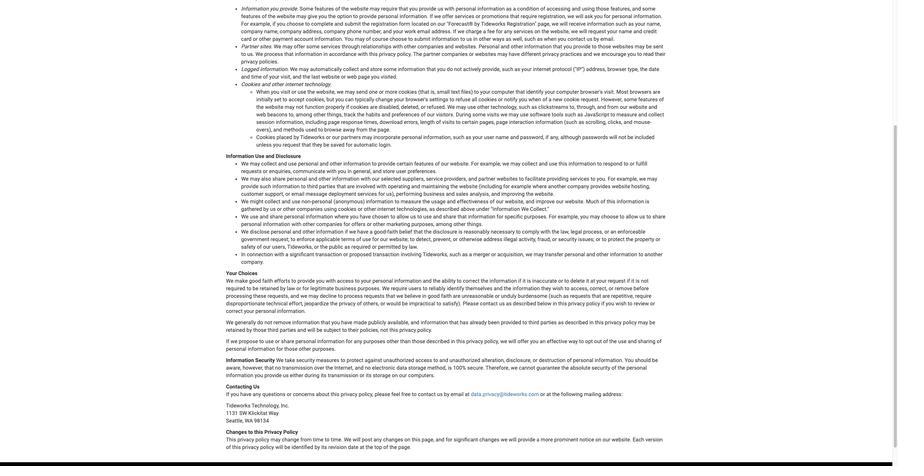 Task type: describe. For each thing, give the bounding box(es) containing it.
passwords
[[583, 134, 609, 140]]

jeopardize
[[305, 301, 329, 307]]

our inside the changes to this privacy policy this privacy policy may change from time to time. we will post any changes on this page, and for significant changes we will provide a more prominent notice on our website. each version of this privacy policy will be identified by its revision date at the top of the page.
[[603, 437, 611, 443]]

you inside we take security measures to protect against unauthorized access to and unauthorized alteration, disclosure, or destruction of personal information. you should                     be aware, however, that no transmission over the internet, and no electronic data storage method, is 100% secure.  therefore, we cannot guarantee the absolute                     security of the personal information you provide us either during its transmission or its storage on our computers.
[[625, 358, 634, 364]]

website up sales
[[460, 183, 478, 190]]

2 no from the left
[[365, 365, 371, 371]]

use
[[255, 153, 265, 159]]

and inside the changes to this privacy policy this privacy policy may change from time to time. we will post any changes on this page, and for significant changes we will provide a more prominent notice on our website. each version of this privacy policy will be identified by its revision date at the top of the page.
[[436, 437, 445, 443]]

1 vertical spatial another
[[645, 252, 663, 258]]

may up hosting,
[[648, 176, 658, 182]]

0 horizontal spatial tideworks,
[[288, 244, 313, 250]]

any,
[[551, 134, 560, 140]]

1131
[[226, 410, 238, 417]]

name inside cookies and other internet technology. when you visit or use the website, we may send one or more cookies (that is, small text files) to your computer that identify your computer browser's visit.                                     most browsers are initially set to accept cookies, but you can typically change your browser's settings to refuse all cookies or notify you when of a new                                     cookie request. however, some features of the website may not function properly if cookies are disabled, deleted, or refused. we may use other technology,                                     such as clickstreams to, through, and from our website and web beacons to, among other things, track the habits and preferences of our visitors.  during                                     some visits we may use software tools such as javascript to measure and collect session information, including page response times, download errors,                                     length of visits to certain pages, page interaction information (such as scrolling, clicks, and mouse- overs), and methods used to browse away from the page. cookies placed by tideworks or our partners may incorporate personal information, such as your user name and password, if any, although passwords will                                     not be included unless you request that they be saved for automatic login.
[[496, 134, 509, 140]]

the right 'track'
[[357, 112, 365, 118]]

that inside we take security measures to protect against unauthorized access to and unauthorized alteration, disclosure, or destruction of personal information. you should                     be aware, however, that no transmission over the internet, and no electronic data storage method, is 100% secure.  therefore, we cannot guarantee the absolute                     security of the personal information you provide us either during its transmission or its storage on our computers.
[[265, 365, 274, 371]]

information. down complete at the top
[[315, 36, 344, 42]]

made
[[354, 320, 367, 326]]

not down accept at the top of the page
[[296, 104, 304, 110]]

or up cannot
[[533, 358, 538, 364]]

or left fulfill
[[630, 161, 635, 167]]

this inside your choices we make good faith efforts to provide you with access to your personal information and the ability to correct the information if it is inaccurate or to                     delete it at your request if it is not required to be retained by law or for legitimate business purposes. we require users to reliably identify themselves                     and the information they wish to access, correct, or remove before processing these requests, and we may decline to process requests that we believe in good                     faith are unreasonable or unduly burdensome (such as requests that are repetitive, require disproportionate technical effort, jeopardize the privacy of                     others, or would be impractical to satisfy). please contact us as described below in this privacy policy if you wish to review or correct your personal information.
[[559, 301, 567, 307]]

or inside we may offer some services through relationships with other companies and websites. personal and other information that you provide                             to those websites may be sent to us. we process that information in accordance with this privacy policy. the partner companies or websites may have different                             privacy practices and we encourage you to read their privacy policies.
[[469, 51, 474, 57]]

2 changes from the left
[[480, 437, 500, 443]]

with right relationships
[[393, 44, 403, 50]]

or down process,
[[596, 236, 601, 243]]

email inside contacting us if you have any questions or concerns about this privacy policy, please feel free to contact us by email             at data.privacy@tideworks.com or at the following mailing address:
[[451, 392, 464, 398]]

2 horizontal spatial third
[[529, 320, 540, 326]]

not down technical
[[265, 320, 272, 326]]

our inside we take security measures to protect against unauthorized access to and unauthorized alteration, disclosure, or destruction of personal information. you should                     be aware, however, that no transmission over the internet, and no electronic data storage method, is 100% secure.  therefore, we cannot guarantee the absolute                     security of the personal information you provide us either during its transmission or its storage on our computers.
[[400, 373, 407, 379]]

we inside we may automatically collect and store some information that you do not actively provide, such as your internet protocol ("ip")                             address, browser type, the date and time of your visit, and the last website or web page you visited.
[[290, 66, 298, 72]]

support,
[[265, 191, 284, 197]]

our up "involved" at the top of the page
[[372, 176, 380, 182]]

our down good-
[[381, 236, 388, 243]]

or right correct,
[[609, 286, 614, 292]]

methods
[[284, 127, 304, 133]]

personal down communicate
[[287, 176, 307, 182]]

2 horizontal spatial from
[[608, 104, 619, 110]]

0 vertical spatial where
[[533, 183, 547, 190]]

information. inside we take security measures to protect against unauthorized access to and unauthorized alteration, disclosure, or destruction of personal information. you should                     be aware, however, that no transmission over the internet, and no electronic data storage method, is 100% secure.  therefore, we cannot guarantee the absolute                     security of the personal information you provide us either during its transmission or its storage on our computers.
[[595, 358, 624, 364]]

1 vertical spatial tideworks,
[[423, 252, 449, 258]]

0 horizontal spatial storage
[[373, 373, 391, 379]]

time inside we may automatically collect and store some information that you do not actively provide, such as your internet protocol ("ip")                             address, browser type, the date and time of your visit, and the last website or web page you visited.
[[251, 74, 262, 80]]

propose
[[239, 339, 258, 345]]

as down during
[[466, 134, 472, 140]]

or inside we may automatically collect and store some information that you do not actively provide, such as your internet protocol ("ip")                             address, browser type, the date and time of your visit, and the last website or web page you visited.
[[341, 74, 346, 80]]

your up correct,
[[597, 278, 607, 284]]

page. inside cookies and other internet technology. when you visit or use the website, we may send one or more cookies (that is, small text files) to your computer that identify your computer browser's visit.                                     most browsers are initially set to accept cookies, but you can typically change your browser's settings to refuse all cookies or notify you when of a new                                     cookie request. however, some features of the website may not function properly if cookies are disabled, deleted, or refused. we may use other technology,                                     such as clickstreams to, through, and from our website and web beacons to, among other things, track the habits and preferences of our visitors.  during                                     some visits we may use software tools such as javascript to measure and collect session information, including page response times, download errors,                                     length of visits to certain pages, page interaction information (such as scrolling, clicks, and mouse- overs), and methods used to browse away from the page. cookies placed by tideworks or our partners may incorporate personal information, such as your user name and password, if any, although passwords will                                     not be included unless you request that they be saved for automatic login.
[[378, 127, 391, 133]]

such up 'interaction'
[[519, 104, 531, 110]]

time.
[[331, 437, 343, 443]]

provides
[[591, 183, 611, 190]]

sw
[[239, 410, 247, 417]]

personal down non-
[[284, 214, 305, 220]]

offer inside some features of the website may require that you provide us with personal information as a                             condition of accessing and using those features, and some features of the website may give you the option to provide personal information.                             if we offer services or promotions that require registration, we will ask you for personal information. for example, if you choose to complete                             and submit the registration form located on our "forecast® by tideworks registration" page, we will receive information such as your name, company name, company address, company phone number, and your work email address. if we charge a fee for any services on the website, we will request                             your name and credit card or other payment account information. you may of course choose to submit information to us in other ways as well, such as                             when you contact us by email.
[[443, 13, 454, 19]]

or right deleted,
[[421, 104, 426, 110]]

information down impractical
[[421, 320, 448, 326]]

services up "forecast®
[[455, 13, 475, 19]]

company up the card
[[241, 28, 263, 34]]

website inside we may automatically collect and store some information that you do not actively provide, such as your internet protocol ("ip")                             address, browser type, the date and time of your visit, and the last website or web page you visited.
[[322, 74, 340, 80]]

companies down websites.
[[442, 51, 468, 57]]

unreasonable
[[462, 293, 494, 299]]

but
[[327, 96, 334, 103]]

choices
[[239, 270, 258, 277]]

technology.
[[305, 81, 332, 87]]

1 transaction from the left
[[316, 252, 342, 258]]

transfer
[[545, 252, 564, 258]]

their inside we may offer some services through relationships with other companies and websites. personal and other information that you provide                             to those websites may be sent to us. we process that information in accordance with this privacy policy. the partner companies or websites may have different                             privacy practices and we encourage you to read their privacy policies.
[[656, 51, 666, 57]]

1 horizontal spatial submit
[[415, 36, 431, 42]]

may down phone
[[355, 36, 365, 42]]

1 horizontal spatial visits
[[487, 112, 500, 118]]

charge
[[466, 28, 482, 34]]

burdensome
[[518, 293, 548, 299]]

may inside your choices we make good faith efforts to provide you with access to your personal information and the ability to correct the information if it is inaccurate or to                     delete it at your request if it is not required to be retained by law or for legitimate business purposes. we require users to reliably identify themselves                     and the information they wish to access, correct, or remove before processing these requests, and we may decline to process requests that we believe in good                     faith are unreasonable or unduly burdensome (such as requests that are repetitive, require disproportionate technical effort, jeopardize the privacy of                     others, or would be impractical to satisfy). please contact us as described below in this privacy policy if you wish to review or correct your personal information.
[[309, 293, 319, 299]]

disclosure
[[433, 229, 458, 235]]

most
[[617, 89, 629, 95]]

you.
[[597, 176, 607, 182]]

information up 'security'
[[248, 346, 275, 352]]

our inside some features of the website may require that you provide us with personal information as a                             condition of accessing and using those features, and some features of the website may give you the option to provide personal information.                             if we offer services or promotions that require registration, we will ask you for personal information. for example, if you choose to complete                             and submit the registration form located on our "forecast® by tideworks registration" page, we will receive information such as your name, company name, company address, company phone number, and your work email address. if we charge a fee for any services on the website, we will request                             your name and credit card or other payment account information. you may of course choose to submit information to us in other ways as well, such as                             when you contact us by email.
[[438, 21, 446, 27]]

0 horizontal spatial correct
[[226, 308, 243, 314]]

partner inside we may offer some services through relationships with other companies and websites. personal and other information that you provide                             to those websites may be sent to us. we process that information in accordance with this privacy policy. the partner companies or websites may have different                             privacy practices and we encourage you to read their privacy policies.
[[424, 51, 441, 57]]

or right inaccurate
[[559, 278, 564, 284]]

for inside some features of the website may require that you provide us with personal information as a                             condition of accessing and using those features, and some features of the website may give you the option to provide personal information.                             if we offer services or promotions that require registration, we will ask you for personal information. for example, if you choose to complete                             and submit the registration form located on our "forecast® by tideworks registration" page, we will receive information such as your name, company name, company address, company phone number, and your work email address. if we charge a fee for any services on the website, we will request                             your name and credit card or other payment account information. you may of course choose to submit information to us in other ways as well, such as                             when you contact us by email.
[[241, 21, 249, 27]]

software
[[530, 112, 551, 118]]

take
[[285, 358, 295, 364]]

issues;
[[579, 236, 595, 243]]

is up otherwise
[[459, 229, 463, 235]]

1 unauthorized from the left
[[384, 358, 415, 364]]

preferences
[[392, 112, 420, 118]]

or down purposes on the bottom left of page
[[360, 373, 365, 379]]

0 vertical spatial storage
[[409, 365, 427, 371]]

business inside "information use and disclosure we may collect and use personal and other information to provide certain features of our website. for example, we may collect and use this information to                             respond to or fulfill requests or enquiries, communicate with you in general, and store user preferences. we may also share personal and other information with our selected suppliers, service providers, and partner websites to facilitate providing services to                             you. for example, we may provide such information to third parties that are involved with operating and maintaining the website (including for example                             where another company provides website hosting, customer support, or email message deployment services for us), performing business and sales analysis,                             and improving the website. we might collect and use non-personal (anonymous) information to measure the usage and effectiveness of our website, and improve our website. much of                             this information is gathered by us or other companies using cookies or other internet technologies, as described above under "information we collect." we use and share personal information where you have chosen to allow us to use and share that information for specific purposes. for example, you may                             choose to allow us to share personal information with other companies for offers or other marketing purposes, among other things. we disclose personal and other information if we have a good-faith belief that the disclosure is reasonably necessary to comply with the law, legal                             process, or an enforceable government request; to enforce applicable terms of use for our website; to detect, prevent, or otherwise address illegal                             activity, fraud, or security issues; or to protect the property or safety of our users, tideworks, or the public as required or permitted by law. in connection with a significant transaction or proposed transaction involving tideworks, such as a merger or acquisition, we may transfer personal                             and other information to another company."
[[424, 191, 445, 197]]

have inside we may offer some services through relationships with other companies and websites. personal and other information that you provide                             to those websites may be sent to us. we process that information in accordance with this privacy policy. the partner companies or websites may have different                             privacy practices and we encourage you to read their privacy policies.
[[509, 51, 520, 57]]

the down initially at top left
[[257, 104, 264, 110]]

our up service at the left top
[[441, 161, 449, 167]]

(anonymous)
[[334, 199, 365, 205]]

third inside "information use and disclosure we may collect and use personal and other information to provide certain features of our website. for example, we may collect and use this information to                             respond to or fulfill requests or enquiries, communicate with you in general, and store user preferences. we may also share personal and other information with our selected suppliers, service providers, and partner websites to facilitate providing services to                             you. for example, we may provide such information to third parties that are involved with operating and maintaining the website (including for example                             where another company provides website hosting, customer support, or email message deployment services for us), performing business and sales analysis,                             and improving the website. we might collect and use non-personal (anonymous) information to measure the usage and effectiveness of our website, and improve our website. much of                             this information is gathered by us or other companies using cookies or other internet technologies, as described above under "information we collect." we use and share personal information where you have chosen to allow us to use and share that information for specific purposes. for example, you may                             choose to allow us to share personal information with other companies for offers or other marketing purposes, among other things. we disclose personal and other information if we have a good-faith belief that the disclosure is reasonably necessary to comply with the law, legal                             process, or an enforceable government request; to enforce applicable terms of use for our website; to detect, prevent, or otherwise address illegal                             activity, fraud, or security issues; or to protect the property or safety of our users, tideworks, or the public as required or permitted by law. in connection with a significant transaction or proposed transaction involving tideworks, such as a merger or acquisition, we may transfer personal                             and other information to another company."
[[307, 183, 318, 190]]

comply
[[523, 229, 540, 235]]

if inside "if we propose to use or share personal information for any purposes other than those described in this privacy policy, we will offer you an effective way                         to opt out of the use and sharing of personal information for those other purposes."
[[226, 339, 230, 345]]

personal up registration
[[378, 13, 399, 19]]

users,
[[272, 244, 286, 250]]

purposes,
[[412, 221, 435, 227]]

any inside the changes to this privacy policy this privacy policy may change from time to time. we will post any changes on this page, and for significant changes we will provide a more prominent notice on our website. each version of this privacy policy will be identified by its revision date at the top of the page.
[[374, 437, 382, 443]]

below
[[538, 301, 552, 307]]

our up connection
[[263, 244, 271, 250]]

request inside your choices we make good faith efforts to provide you with access to your personal information and the ability to correct the information if it is inaccurate or to                     delete it at your request if it is not required to be retained by law or for legitimate business purposes. we require users to reliably identify themselves                     and the information they wish to access, correct, or remove before processing these requests, and we may decline to process requests that we believe in good                     faith are unreasonable or unduly burdensome (such as requests that are repetitive, require disproportionate technical effort, jeopardize the privacy of                     others, or would be impractical to satisfy). please contact us as described below in this privacy policy if you wish to review or correct your personal information.
[[608, 278, 626, 284]]

computers.
[[409, 373, 435, 379]]

sites.
[[260, 44, 273, 50]]

is down hosting,
[[646, 199, 650, 205]]

we inside cookies and other internet technology. when you visit or use the website, we may send one or more cookies (that is, small text files) to your computer that identify your computer browser's visit.                                     most browsers are initially set to accept cookies, but you can typically change your browser's settings to refuse all cookies or notify you when of a new                                     cookie request. however, some features of the website may not function properly if cookies are disabled, deleted, or refused. we may use other technology,                                     such as clickstreams to, through, and from our website and web beacons to, among other things, track the habits and preferences of our visitors.  during                                     some visits we may use software tools such as javascript to measure and collect session information, including page response times, download errors,                                     length of visits to certain pages, page interaction information (such as scrolling, clicks, and mouse- overs), and methods used to browse away from the page. cookies placed by tideworks or our partners may incorporate personal information, such as your user name and password, if any, although passwords will                                     not be included unless you request that they be saved for automatic login.
[[448, 104, 455, 110]]

information. up the located
[[400, 13, 429, 19]]

services right providing
[[570, 176, 590, 182]]

1 vertical spatial cookies
[[257, 134, 276, 140]]

website, inside cookies and other internet technology. when you visit or use the website, we may send one or more cookies (that is, small text files) to your computer that identify your computer browser's visit.                                     most browsers are initially set to accept cookies, but you can typically change your browser's settings to refuse all cookies or notify you when of a new                                     cookie request. however, some features of the website may not function properly if cookies are disabled, deleted, or refused. we may use other technology,                                     such as clickstreams to, through, and from our website and web beacons to, among other things, track the habits and preferences of our visitors.  during                                     some visits we may use software tools such as javascript to measure and collect session information, including page response times, download errors,                                     length of visits to certain pages, page interaction information (such as scrolling, clicks, and mouse- overs), and methods used to browse away from the page. cookies placed by tideworks or our partners may incorporate personal information, such as your user name and password, if any, although passwords will                                     not be included unless you request that they be saved for automatic login.
[[316, 89, 336, 95]]

1 vertical spatial choose
[[390, 36, 407, 42]]

website. up improve
[[535, 191, 555, 197]]

ask
[[585, 13, 593, 19]]

personal up over
[[296, 339, 316, 345]]

contact inside some features of the website may require that you provide us with personal information as a                             condition of accessing and using those features, and some features of the website may give you the option to provide personal information.                             if we offer services or promotions that require registration, we will ask you for personal information. for example, if you choose to complete                             and submit the registration form located on our "forecast® by tideworks registration" page, we will receive information such as your name, company name, company address, company phone number, and your work email address. if we charge a fee for any services on the website, we will request                             your name and credit card or other payment account information. you may of course choose to submit information to us in other ways as well, such as                             when you contact us by email.
[[568, 36, 586, 42]]

0 vertical spatial information,
[[276, 119, 304, 125]]

privacy
[[265, 429, 282, 435]]

effort,
[[289, 301, 303, 307]]

will inside we generally do not remove information that you have made publicly available, and information that has already been provided to third parties as described                         in this privacy policy may be retained by those third parties and will be subject to their policies, not this privacy policy.
[[308, 327, 316, 333]]

company.
[[241, 259, 264, 265]]

the down registration,
[[542, 28, 550, 34]]

information for some features of the website may require that you provide us with personal information as a                             condition of accessing and using those features, and some features of the website may give you the option to provide personal information.                             if we offer services or promotions that require registration, we will ask you for personal information. for example, if you choose to complete                             and submit the registration form located on our "forecast® by tideworks registration" page, we will receive information such as your name, company name, company address, company phone number, and your work email address. if we charge a fee for any services on the website, we will request                             your name and credit card or other payment account information. you may of course choose to submit information to us in other ways as well, such as                             when you contact us by email.
[[241, 6, 269, 12]]

your down different
[[522, 66, 532, 72]]

of inside we may automatically collect and store some information that you do not actively provide, such as your internet protocol ("ip")                             address, browser type, the date and time of your visit, and the last website or web page you visited.
[[263, 74, 268, 80]]

if down "forecast®
[[453, 28, 457, 34]]

the inside "if we propose to use or share personal information for any purposes other than those described in this privacy policy, we will offer you an effective way                         to opt out of the use and sharing of personal information for those other purposes."
[[610, 339, 617, 345]]

for inside your choices we make good faith efforts to provide you with access to your personal information and the ability to correct the information if it is inaccurate or to                     delete it at your request if it is not required to be retained by law or for legitimate business purposes. we require users to reliably identify themselves                     and the information they wish to access, correct, or remove before processing these requests, and we may decline to process requests that we believe in good                     faith are unreasonable or unduly burdensome (such as requests that are repetitive, require disproportionate technical effort, jeopardize the privacy of                     others, or would be impractical to satisfy). please contact us as described below in this privacy policy if you wish to review or correct your personal information.
[[303, 286, 309, 292]]

others,
[[363, 301, 379, 307]]

or left the would
[[381, 301, 386, 307]]

your up 'disabled,'
[[394, 96, 405, 103]]

any inside some features of the website may require that you provide us with personal information as a                             condition of accessing and using those features, and some features of the website may give you the option to provide personal information.                             if we offer services or promotions that require registration, we will ask you for personal information. for example, if you choose to complete                             and submit the registration form located on our "forecast® by tideworks registration" page, we will receive information such as your name, company name, company address, company phone number, and your work email address. if we charge a fee for any services on the website, we will request                             your name and credit card or other payment account information. you may of course choose to submit information to us in other ways as well, such as                             when you contact us by email.
[[504, 28, 513, 34]]

one
[[369, 89, 378, 95]]

by left law.
[[402, 244, 408, 250]]

the up the reliably on the bottom of page
[[433, 278, 441, 284]]

partner
[[241, 44, 259, 50]]

1 horizontal spatial requests
[[364, 293, 385, 299]]

2 horizontal spatial requests
[[571, 293, 591, 299]]

those inside some features of the website may require that you provide us with personal information as a                             condition of accessing and using those features, and some features of the website may give you the option to provide personal information.                             if we offer services or promotions that require registration, we will ask you for personal information. for example, if you choose to complete                             and submit the registration form located on our "forecast® by tideworks registration" page, we will receive information such as your name, company name, company address, company phone number, and your work email address. if we charge a fee for any services on the website, we will request                             your name and credit card or other payment account information. you may of course choose to submit information to us in other ways as well, such as                             when you contact us by email.
[[597, 6, 610, 12]]

address.
[[432, 28, 452, 34]]

features up the give
[[315, 6, 334, 12]]

services down "involved" at the top of the page
[[358, 191, 377, 197]]

gathered
[[241, 206, 262, 212]]

user inside "information use and disclosure we may collect and use personal and other information to provide certain features of our website. for example, we may collect and use this information to                             respond to or fulfill requests or enquiries, communicate with you in general, and store user preferences. we may also share personal and other information with our selected suppliers, service providers, and partner websites to facilitate providing services to                             you. for example, we may provide such information to third parties that are involved with operating and maintaining the website (including for example                             where another company provides website hosting, customer support, or email message deployment services for us), performing business and sales analysis,                             and improving the website. we might collect and use non-personal (anonymous) information to measure the usage and effectiveness of our website, and improve our website. much of                             this information is gathered by us or other companies using cookies or other internet technologies, as described above under "information we collect." we use and share personal information where you have chosen to allow us to use and share that information for specific purposes. for example, you may                             choose to allow us to share personal information with other companies for offers or other marketing purposes, among other things. we disclose personal and other information if we have a good-faith belief that the disclosure is reasonably necessary to comply with the law, legal                             process, or an enforceable government request; to enforce applicable terms of use for our website; to detect, prevent, or otherwise address illegal                             activity, fraud, or security issues; or to protect the property or safety of our users, tideworks, or the public as required or permitted by law. in connection with a significant transaction or proposed transaction involving tideworks, such as a merger or acquisition, we may transfer personal                             and other information to another company."
[[396, 168, 407, 174]]

browse
[[325, 127, 342, 133]]

information up deployment
[[332, 176, 360, 182]]

automatically
[[310, 66, 342, 72]]

in inside we generally do not remove information that you have made publicly available, and information that has already been provided to third parties as described                         in this privacy policy may be retained by those third parties and will be subject to their policies, not this privacy policy.
[[590, 320, 594, 326]]

concerns
[[293, 392, 315, 398]]

information up promotions
[[478, 6, 505, 12]]

away
[[343, 127, 355, 133]]

for inside cookies and other internet technology. when you visit or use the website, we may send one or more cookies (that is, small text files) to your computer that identify your computer browser's visit.                                     most browsers are initially set to accept cookies, but you can typically change your browser's settings to refuse all cookies or notify you when of a new                                     cookie request. however, some features of the website may not function properly if cookies are disabled, deleted, or refused. we may use other technology,                                     such as clickstreams to, through, and from our website and web beacons to, among other things, track the habits and preferences of our visitors.  during                                     some visits we may use software tools such as javascript to measure and collect session information, including page response times, download errors,                                     length of visits to certain pages, page interaction information (such as scrolling, clicks, and mouse- overs), and methods used to browse away from the page. cookies placed by tideworks or our partners may incorporate personal information, such as your user name and password, if any, although passwords will                                     not be included unless you request that they be saved for automatic login.
[[346, 142, 353, 148]]

complete
[[311, 21, 334, 27]]

1 horizontal spatial information,
[[424, 134, 452, 140]]

in inside "if we propose to use or share personal information for any purposes other than those described in this privacy policy, we will offer you an effective way                         to opt out of the use and sharing of personal information for those other purposes."
[[451, 339, 456, 345]]

small
[[437, 89, 450, 95]]

guarantee
[[537, 365, 561, 371]]

0 vertical spatial websites
[[613, 44, 634, 50]]

technology,
[[252, 403, 280, 409]]

2 vertical spatial security
[[592, 365, 611, 371]]

protocol
[[553, 66, 572, 72]]

may down some
[[297, 13, 307, 19]]

belief
[[400, 229, 413, 235]]

or down guarantee
[[541, 392, 546, 398]]

operating
[[388, 183, 410, 190]]

type,
[[628, 66, 639, 72]]

1 vertical spatial faith
[[263, 278, 273, 284]]

for right you.
[[608, 176, 616, 182]]

0 horizontal spatial browser's
[[406, 96, 428, 103]]

by inside contacting us if you have any questions or concerns about this privacy policy, please feel free to contact us by email             at data.privacy@tideworks.com or at the following mailing address:
[[444, 392, 450, 398]]

if up burdensome
[[519, 278, 522, 284]]

have inside contacting us if you have any questions or concerns about this privacy policy, please feel free to contact us by email             at data.privacy@tideworks.com or at the following mailing address:
[[241, 392, 252, 398]]

mailing
[[585, 392, 602, 398]]

measure inside "information use and disclosure we may collect and use personal and other information to provide certain features of our website. for example, we may collect and use this information to                             respond to or fulfill requests or enquiries, communicate with you in general, and store user preferences. we may also share personal and other information with our selected suppliers, service providers, and partner websites to facilitate providing services to                             you. for example, we may provide such information to third parties that are involved with operating and maintaining the website (including for example                             where another company provides website hosting, customer support, or email message deployment services for us), performing business and sales analysis,                             and improving the website. we might collect and use non-personal (anonymous) information to measure the usage and effectiveness of our website, and improve our website. much of                             this information is gathered by us or other companies using cookies or other internet technologies, as described above under "information we collect." we use and share personal information where you have chosen to allow us to use and share that information for specific purposes. for example, you may                             choose to allow us to share personal information with other companies for offers or other marketing purposes, among other things. we disclose personal and other information if we have a good-faith belief that the disclosure is reasonably necessary to comply with the law, legal                             process, or an enforceable government request; to enforce applicable terms of use for our website; to detect, prevent, or otherwise address illegal                             activity, fraud, or security issues; or to protect the property or safety of our users, tideworks, or the public as required or permitted by law. in connection with a significant transaction or proposed transaction involving tideworks, such as a merger or acquisition, we may transfer personal                             and other information to another company."
[[401, 199, 422, 205]]

internet inside we may automatically collect and store some information that you do not actively provide, such as your internet protocol ("ip")                             address, browser type, the date and time of your visit, and the last website or web page you visited.
[[533, 66, 551, 72]]

among inside "information use and disclosure we may collect and use personal and other information to provide certain features of our website. for example, we may collect and use this information to                             respond to or fulfill requests or enquiries, communicate with you in general, and store user preferences. we may also share personal and other information with our selected suppliers, service providers, and partner websites to facilitate providing services to                             you. for example, we may provide such information to third parties that are involved with operating and maintaining the website (including for example                             where another company provides website hosting, customer support, or email message deployment services for us), performing business and sales analysis,                             and improving the website. we might collect and use non-personal (anonymous) information to measure the usage and effectiveness of our website, and improve our website. much of                             this information is gathered by us or other companies using cookies or other internet technologies, as described above under "information we collect." we use and share personal information where you have chosen to allow us to use and share that information for specific purposes. for example, you may                             choose to allow us to share personal information with other companies for offers or other marketing purposes, among other things. we disclose personal and other information if we have a good-faith belief that the disclosure is reasonably necessary to comply with the law, legal                             process, or an enforceable government request; to enforce applicable terms of use for our website; to detect, prevent, or otherwise address illegal                             activity, fraud, or security issues; or to protect the property or safety of our users, tideworks, or the public as required or permitted by law. in connection with a significant transaction or proposed transaction involving tideworks, such as a merger or acquisition, we may transfer personal                             and other information to another company."
[[436, 221, 453, 227]]

personal down features,
[[612, 13, 633, 19]]

cookies right all
[[479, 96, 497, 103]]

among inside cookies and other internet technology. when you visit or use the website, we may send one or more cookies (that is, small text files) to your computer that identify your computer browser's visit.                                     most browsers are initially set to accept cookies, but you can typically change your browser's settings to refuse all cookies or notify you when of a new                                     cookie request. however, some features of the website may not function properly if cookies are disabled, deleted, or refused. we may use other technology,                                     such as clickstreams to, through, and from our website and web beacons to, among other things, track the habits and preferences of our visitors.  during                                     some visits we may use software tools such as javascript to measure and collect session information, including page response times, download errors,                                     length of visits to certain pages, page interaction information (such as scrolling, clicks, and mouse- overs), and methods used to browse away from the page. cookies placed by tideworks or our partners may incorporate personal information, such as your user name and password, if any, although passwords will                                     not be included unless you request that they be saved for automatic login.
[[296, 112, 312, 118]]

tideworks inside some features of the website may require that you provide us with personal information as a                             condition of accessing and using those features, and some features of the website may give you the option to provide personal information.                             if we offer services or promotions that require registration, we will ask you for personal information. for example, if you choose to complete                             and submit the registration form located on our "forecast® by tideworks registration" page, we will receive information such as your name, company name, company address, company phone number, and your work email address. if we charge a fee for any services on the website, we will request                             your name and credit card or other payment account information. you may of course choose to submit information to us in other ways as well, such as                             when you contact us by email.
[[481, 21, 506, 27]]

your right the files)
[[481, 89, 491, 95]]

service
[[426, 176, 443, 182]]

websites.
[[455, 44, 478, 50]]

the up number,
[[363, 21, 370, 27]]

course
[[373, 36, 389, 42]]

privacy inside contacting us if you have any questions or concerns about this privacy policy, please feel free to contact us by email             at data.privacy@tideworks.com or at the following mailing address:
[[341, 392, 358, 398]]

general,
[[353, 168, 372, 174]]

during
[[456, 112, 472, 118]]

web inside cookies and other internet technology. when you visit or use the website, we may send one or more cookies (that is, small text files) to your computer that identify your computer browser's visit.                                     most browsers are initially set to accept cookies, but you can typically change your browser's settings to refuse all cookies or notify you when of a new                                     cookie request. however, some features of the website may not function properly if cookies are disabled, deleted, or refused. we may use other technology,                                     such as clickstreams to, through, and from our website and web beacons to, among other things, track the habits and preferences of our visitors.  during                                     some visits we may use software tools such as javascript to measure and collect session information, including page response times, download errors,                                     length of visits to certain pages, page interaction information (such as scrolling, clicks, and mouse- overs), and methods used to browse away from the page. cookies placed by tideworks or our partners may incorporate personal information, such as your user name and password, if any, although passwords will                                     not be included unless you request that they be saved for automatic login.
[[257, 112, 266, 118]]

function
[[305, 104, 325, 110]]

security
[[255, 358, 275, 364]]

tideworks inside tideworks technology, inc. 1131 sw klickitat way seattle, wa 98134
[[226, 403, 251, 409]]

collect up the facilitate
[[522, 161, 538, 167]]

that up form at the top left
[[399, 6, 408, 12]]

at inside the changes to this privacy policy this privacy policy may change from time to time. we will post any changes on this page, and for significant changes we will provide a more prominent notice on our website. each version of this privacy policy will be identified by its revision date at the top of the page.
[[360, 445, 365, 451]]

example, up (including
[[481, 161, 502, 167]]

is inside we take security measures to protect against unauthorized access to and unauthorized alteration, disclosure, or destruction of personal information. you should                     be aware, however, that no transmission over the internet, and no electronic data storage method, is 100% secure.  therefore, we cannot guarantee the absolute                     security of the personal information you provide us either during its transmission or its storage on our computers.
[[448, 365, 452, 371]]

promotions
[[482, 13, 509, 19]]

your left visit, in the top of the page
[[269, 74, 280, 80]]

cookies up deleted,
[[399, 89, 417, 95]]

2 computer from the left
[[557, 89, 579, 95]]

use up 'security'
[[266, 339, 274, 345]]

may up 'interaction'
[[509, 112, 519, 118]]

0 vertical spatial cookies
[[241, 81, 260, 87]]

with right communicate
[[327, 168, 337, 174]]

1 vertical spatial websites
[[476, 51, 497, 57]]

can
[[345, 96, 354, 103]]

provide inside we take security measures to protect against unauthorized access to and unauthorized alteration, disclosure, or destruction of personal information. you should                     be aware, however, that no transmission over the internet, and no electronic data storage method, is 100% secure.  therefore, we cannot guarantee the absolute                     security of the personal information you provide us either during its transmission or its storage on our computers.
[[265, 373, 282, 379]]

we inside the changes to this privacy policy this privacy policy may change from time to time. we will post any changes on this page, and for significant changes we will provide a more prominent notice on our website. each version of this privacy policy will be identified by its revision date at the top of the page.
[[501, 437, 508, 443]]

personal up the would
[[373, 278, 393, 284]]

2 it from the left
[[587, 278, 590, 284]]

method,
[[428, 365, 447, 371]]

information up request;
[[263, 221, 290, 227]]

the up themselves
[[481, 278, 489, 284]]

you inside we take security measures to protect against unauthorized access to and unauthorized alteration, disclosure, or destruction of personal information. you should                     be aware, however, that no transmission over the internet, and no electronic data storage method, is 100% secure.  therefore, we cannot guarantee the absolute                     security of the personal information you provide us either during its transmission or its storage on our computers.
[[255, 373, 263, 379]]

version
[[646, 437, 663, 443]]

located
[[412, 21, 429, 27]]

themselves
[[466, 286, 493, 292]]

process,
[[584, 229, 604, 235]]

unduly
[[501, 293, 517, 299]]

some
[[300, 6, 314, 12]]

policy inside we generally do not remove information that you have made publicly available, and information that has already been provided to third parties as described                         in this privacy policy may be retained by those third parties and will be subject to their policies, not this privacy policy.
[[624, 320, 637, 326]]

may inside we generally do not remove information that you have made publicly available, and information that has already been provided to third parties as described                         in this privacy policy may be retained by those third parties and will be subject to their policies, not this privacy policy.
[[639, 320, 649, 326]]

users
[[409, 286, 422, 292]]

we inside we take security measures to protect against unauthorized access to and unauthorized alteration, disclosure, or destruction of personal information. you should                     be aware, however, that no transmission over the internet, and no electronic data storage method, is 100% secure.  therefore, we cannot guarantee the absolute                     security of the personal information you provide us either during its transmission or its storage on our computers.
[[276, 358, 284, 364]]

when inside cookies and other internet technology. when you visit or use the website, we may send one or more cookies (that is, small text files) to your computer that identify your computer browser's visit.                                     most browsers are initially set to accept cookies, but you can typically change your browser's settings to refuse all cookies or notify you when of a new                                     cookie request. however, some features of the website may not function properly if cookies are disabled, deleted, or refused. we may use other technology,                                     such as clickstreams to, through, and from our website and web beacons to, among other things, track the habits and preferences of our visitors.  during                                     some visits we may use software tools such as javascript to measure and collect session information, including page response times, download errors,                                     length of visits to certain pages, page interaction information (such as scrolling, clicks, and mouse- overs), and methods used to browse away from the page. cookies placed by tideworks or our partners may incorporate personal information, such as your user name and password, if any, although passwords will                                     not be included unless you request that they be saved for automatic login.
[[529, 96, 542, 103]]

1 changes from the left
[[383, 437, 404, 443]]

repetitive,
[[612, 293, 634, 299]]

1 vertical spatial name,
[[264, 28, 279, 34]]

as up promotions
[[507, 6, 512, 12]]

way
[[569, 339, 578, 345]]

refused.
[[427, 104, 447, 110]]

things,
[[327, 112, 343, 118]]

effectiveness
[[457, 199, 489, 205]]

payment
[[273, 36, 293, 42]]

1 horizontal spatial transmission
[[328, 373, 359, 379]]

above
[[461, 206, 475, 212]]

that up the would
[[386, 293, 395, 299]]

inaccurate
[[533, 278, 557, 284]]

changes to this privacy policy this privacy policy may change from time to time. we will post any changes on this page, and for significant changes we will provide a more prominent notice on our website. each version of this privacy policy will be identified by its revision date at the top of the page.
[[226, 429, 663, 451]]

law,
[[561, 229, 570, 235]]

information inside "information use and disclosure we may collect and use personal and other information to provide certain features of our website. for example, we may collect and use this information to                             respond to or fulfill requests or enquiries, communicate with you in general, and store user preferences. we may also share personal and other information with our selected suppliers, service providers, and partner websites to facilitate providing services to                             you. for example, we may provide such information to third parties that are involved with operating and maintaining the website (including for example                             where another company provides website hosting, customer support, or email message deployment services for us), performing business and sales analysis,                             and improving the website. we might collect and use non-personal (anonymous) information to measure the usage and effectiveness of our website, and improve our website. much of                             this information is gathered by us or other companies using cookies or other internet technologies, as described above under "information we collect." we use and share personal information where you have chosen to allow us to use and share that information for specific purposes. for example, you may                             choose to allow us to share personal information with other companies for offers or other marketing purposes, among other things. we disclose personal and other information if we have a good-faith belief that the disclosure is reasonably necessary to comply with the law, legal                             process, or an enforceable government request; to enforce applicable terms of use for our website; to detect, prevent, or otherwise address illegal                             activity, fraud, or security issues; or to protect the property or safety of our users, tideworks, or the public as required or permitted by law. in connection with a significant transaction or proposed transaction involving tideworks, such as a merger or acquisition, we may transfer personal                             and other information to another company."
[[226, 153, 254, 159]]

website, inside some features of the website may require that you provide us with personal information as a                             condition of accessing and using those features, and some features of the website may give you the option to provide personal information.                             if we offer services or promotions that require registration, we will ask you for personal information. for example, if you choose to complete                             and submit the registration form located on our "forecast® by tideworks registration" page, we will receive information such as your name, company name, company address, company phone number, and your work email address. if we charge a fee for any services on the website, we will request                             your name and credit card or other payment account information. you may of course choose to submit information to us in other ways as well, such as                             when you contact us by email.
[[551, 28, 570, 34]]

0 vertical spatial name,
[[647, 21, 662, 27]]

protect inside we take security measures to protect against unauthorized access to and unauthorized alteration, disclosure, or destruction of personal information. you should                     be aware, however, that no transmission over the internet, and no electronic data storage method, is 100% secure.  therefore, we cannot guarantee the absolute                     security of the personal information you provide us either during its transmission or its storage on our computers.
[[347, 358, 364, 364]]

following
[[562, 392, 583, 398]]

may down refuse
[[457, 104, 467, 110]]

your down disproportionate
[[244, 308, 254, 314]]

change inside the changes to this privacy policy this privacy policy may change from time to time. we will post any changes on this page, and for significant changes we will provide a more prominent notice on our website. each version of this privacy policy will be identified by its revision date at the top of the page.
[[282, 437, 299, 443]]

be left the subject
[[317, 327, 323, 333]]

as up different
[[538, 36, 543, 42]]

the down information you provide.
[[268, 13, 276, 19]]

us
[[254, 384, 260, 390]]

an inside "if we propose to use or share personal information for any purposes other than those described in this privacy policy, we will offer you an effective way                         to opt out of the use and sharing of personal information for those other purposes."
[[540, 339, 546, 345]]

companies up applicable
[[317, 221, 343, 227]]

0 vertical spatial wish
[[553, 286, 564, 292]]

collect down support,
[[265, 199, 281, 205]]

we inside we take security measures to protect against unauthorized access to and unauthorized alteration, disclosure, or destruction of personal information. you should                     be aware, however, that no transmission over the internet, and no electronic data storage method, is 100% secure.  therefore, we cannot guarantee the absolute                     security of the personal information you provide us either during its transmission or its storage on our computers.
[[511, 365, 518, 371]]

personal down issues;
[[565, 252, 586, 258]]

sales
[[456, 191, 469, 197]]

may left transfer
[[534, 252, 544, 258]]

may inside the changes to this privacy policy this privacy policy may change from time to time. we will post any changes on this page, and for significant changes we will provide a more prominent notice on our website. each version of this privacy policy will be identified by its revision date at the top of the page.
[[271, 437, 281, 443]]

2 horizontal spatial page
[[497, 119, 508, 125]]

have inside we generally do not remove information that you have made publicly available, and information that has already been provided to third parties as described                         in this privacy policy may be retained by those third parties and will be subject to their policies, not this privacy policy.
[[341, 320, 353, 326]]

0 vertical spatial good
[[249, 278, 261, 284]]

1 horizontal spatial good
[[428, 293, 440, 299]]

1 computer from the left
[[492, 89, 515, 95]]

we inside the changes to this privacy policy this privacy policy may change from time to time. we will post any changes on this page, and for significant changes we will provide a more prominent notice on our website. each version of this privacy policy will be identified by its revision date at the top of the page.
[[344, 437, 352, 443]]

the left law,
[[552, 229, 560, 235]]

that up practices
[[554, 44, 563, 50]]

inc.
[[281, 403, 290, 409]]

us),
[[387, 191, 395, 197]]

certain inside cookies and other internet technology. when you visit or use the website, we may send one or more cookies (that is, small text files) to your computer that identify your computer browser's visit.                                     most browsers are initially set to accept cookies, but you can typically change your browser's settings to refuse all cookies or notify you when of a new                                     cookie request. however, some features of the website may not function properly if cookies are disabled, deleted, or refused. we may use other technology,                                     such as clickstreams to, through, and from our website and web beacons to, among other things, track the habits and preferences of our visitors.  during                                     some visits we may use software tools such as javascript to measure and collect session information, including page response times, download errors,                                     length of visits to certain pages, page interaction information (such as scrolling, clicks, and mouse- overs), and methods used to browse away from the page. cookies placed by tideworks or our partners may incorporate personal information, such as your user name and password, if any, although passwords will                                     not be included unless you request that they be saved for automatic login.
[[462, 119, 479, 125]]

notice
[[580, 437, 595, 443]]

1 horizontal spatial wish
[[616, 301, 627, 307]]

its down over
[[321, 373, 327, 379]]

1 horizontal spatial correct
[[463, 278, 480, 284]]

partner sites.
[[241, 44, 273, 50]]

1 horizontal spatial to,
[[570, 104, 576, 110]]

may up automatic
[[362, 134, 372, 140]]

0 vertical spatial submit
[[345, 21, 361, 27]]

their inside we generally do not remove information that you have made publicly available, and information that has already been provided to third parties as described                         in this privacy policy may be retained by those third parties and will be subject to their policies, not this privacy policy.
[[348, 327, 359, 333]]

than
[[401, 339, 411, 345]]

not inside your choices we make good faith efforts to provide you with access to your personal information and the ability to correct the information if it is inaccurate or to                     delete it at your request if it is not required to be retained by law or for legitimate business purposes. we require users to reliably identify themselves                     and the information they wish to access, correct, or remove before processing these requests, and we may decline to process requests that we believe in good                     faith are unreasonable or unduly burdensome (such as requests that are repetitive, require disproportionate technical effort, jeopardize the privacy of                     others, or would be impractical to satisfy). please contact us as described below in this privacy policy if you wish to review or correct your personal information.
[[642, 278, 649, 284]]

that left has
[[450, 320, 459, 326]]

purposes. inside "information use and disclosure we may collect and use personal and other information to provide certain features of our website. for example, we may collect and use this information to                             respond to or fulfill requests or enquiries, communicate with you in general, and store user preferences. we may also share personal and other information with our selected suppliers, service providers, and partner websites to facilitate providing services to                             you. for example, we may provide such information to third parties that are involved with operating and maintaining the website (including for example                             where another company provides website hosting, customer support, or email message deployment services for us), performing business and sales analysis,                             and improving the website. we might collect and use non-personal (anonymous) information to measure the usage and effectiveness of our website, and improve our website. much of                             this information is gathered by us or other companies using cookies or other internet technologies, as described above under "information we collect." we use and share personal information where you have chosen to allow us to use and share that information for specific purposes. for example, you may                             choose to allow us to share personal information with other companies for offers or other marketing purposes, among other things. we disclose personal and other information if we have a good-faith belief that the disclosure is reasonably necessary to comply with the law, legal                             process, or an enforceable government request; to enforce applicable terms of use for our website; to detect, prevent, or otherwise address illegal                             activity, fraud, or security issues; or to protect the property or safety of our users, tideworks, or the public as required or permitted by law. in connection with a significant transaction or proposed transaction involving tideworks, such as a merger or acquisition, we may transfer personal                             and other information to another company."
[[525, 214, 548, 220]]

2 vertical spatial faith
[[441, 293, 452, 299]]

efforts
[[275, 278, 290, 284]]

1 vertical spatial where
[[335, 214, 349, 220]]

1 vertical spatial security
[[297, 358, 315, 364]]

that up notify
[[516, 89, 525, 95]]

our up length at the left top
[[427, 112, 435, 118]]

by inside your choices we make good faith efforts to provide you with access to your personal information and the ability to correct the information if it is inaccurate or to                     delete it at your request if it is not required to be retained by law or for legitimate business purposes. we require users to reliably identify themselves                     and the information they wish to access, correct, or remove before processing these requests, and we may decline to process requests that we believe in good                     faith are unreasonable or unduly burdensome (such as requests that are repetitive, require disproportionate technical effort, jeopardize the privacy of                     others, or would be impractical to satisfy). please contact us as described below in this privacy policy if you wish to review or correct your personal information.
[[280, 286, 286, 292]]

information down account
[[295, 51, 322, 57]]

if inside contacting us if you have any questions or concerns about this privacy policy, please feel free to contact us by email             at data.privacy@tideworks.com or at the following mailing address:
[[226, 392, 230, 398]]

be left saved
[[324, 142, 330, 148]]

such inside we may automatically collect and store some information that you do not actively provide, such as your internet protocol ("ip")                             address, browser type, the date and time of your visit, and the last website or web page you visited.
[[502, 66, 514, 72]]

we may automatically collect and store some information that you do not actively provide, such as your internet protocol ("ip")                             address, browser type, the date and time of your visit, and the last website or web page you visited.
[[241, 66, 660, 80]]

email inside some features of the website may require that you provide us with personal information as a                             condition of accessing and using those features, and some features of the website may give you the option to provide personal information.                             if we offer services or promotions that require registration, we will ask you for personal information. for example, if you choose to complete                             and submit the registration form located on our "forecast® by tideworks registration" page, we will receive information such as your name, company name, company address, company phone number, and your work email address. if we charge a fee for any services on the website, we will request                             your name and credit card or other payment account information. you may of course choose to submit information to us in other ways as well, such as                             when you contact us by email.
[[418, 28, 431, 34]]

3 it from the left
[[632, 278, 635, 284]]

personal down should
[[627, 365, 647, 371]]

technical
[[267, 301, 288, 307]]

using inside "information use and disclosure we may collect and use personal and other information to provide certain features of our website. for example, we may collect and use this information to                             respond to or fulfill requests or enquiries, communicate with you in general, and store user preferences. we may also share personal and other information with our selected suppliers, service providers, and partner websites to facilitate providing services to                             you. for example, we may provide such information to third parties that are involved with operating and maintaining the website (including for example                             where another company provides website hosting, customer support, or email message deployment services for us), performing business and sales analysis,                             and improving the website. we might collect and use non-personal (anonymous) information to measure the usage and effectiveness of our website, and improve our website. much of                             this information is gathered by us or other companies using cookies or other internet technologies, as described above under "information we collect." we use and share personal information where you have chosen to allow us to use and share that information for specific purposes. for example, you may                             choose to allow us to share personal information with other companies for offers or other marketing purposes, among other things. we disclose personal and other information if we have a good-faith belief that the disclosure is reasonably necessary to comply with the law, legal                             process, or an enforceable government request; to enforce applicable terms of use for our website; to detect, prevent, or otherwise address illegal                             activity, fraud, or security issues; or to protect the property or safety of our users, tideworks, or the public as required or permitted by law. in connection with a significant transaction or proposed transaction involving tideworks, such as a merger or acquisition, we may transfer personal                             and other information to another company."
[[324, 206, 337, 212]]

that up registration"
[[511, 13, 520, 19]]



Task type: vqa. For each thing, say whether or not it's contained in the screenshot.
Browsers
yes



Task type: locate. For each thing, give the bounding box(es) containing it.
1 horizontal spatial they
[[542, 286, 552, 292]]

company
[[241, 28, 263, 34], [280, 28, 302, 34], [324, 28, 346, 34], [568, 183, 590, 190]]

no right however,
[[275, 365, 281, 371]]

1 horizontal spatial address,
[[587, 66, 607, 72]]

with inside your choices we make good faith efforts to provide you with access to your personal information and the ability to correct the information if it is inaccurate or to                     delete it at your request if it is not required to be retained by law or for legitimate business purposes. we require users to reliably identify themselves                     and the information they wish to access, correct, or remove before processing these requests, and we may decline to process requests that we believe in good                     faith are unreasonable or unduly burdensome (such as requests that are repetitive, require disproportionate technical effort, jeopardize the privacy of                     others, or would be impractical to satisfy). please contact us as described below in this privacy policy if you wish to review or correct your personal information.
[[326, 278, 336, 284]]

more
[[385, 89, 398, 95], [541, 437, 553, 443]]

1 vertical spatial more
[[541, 437, 553, 443]]

share down enquiries,
[[273, 176, 286, 182]]

more inside the changes to this privacy policy this privacy policy may change from time to time. we will post any changes on this page, and for significant changes we will provide a more prominent notice on our website. each version of this privacy policy will be identified by its revision date at the top of the page.
[[541, 437, 553, 443]]

1 horizontal spatial time
[[313, 437, 324, 443]]

required
[[352, 244, 371, 250], [226, 286, 246, 292]]

interaction
[[510, 119, 535, 125]]

necessary
[[491, 229, 515, 235]]

do inside we generally do not remove information that you have made publicly available, and information that has already been provided to third parties as described                         in this privacy policy may be retained by those third parties and will be subject to their policies, not this privacy policy.
[[257, 320, 263, 326]]

your up "email."
[[608, 28, 618, 34]]

with down users,
[[275, 252, 284, 258]]

0 horizontal spatial name
[[496, 134, 509, 140]]

1 vertical spatial name
[[496, 134, 509, 140]]

some down account
[[307, 44, 320, 50]]

0 horizontal spatial when
[[529, 96, 542, 103]]

cookies down (anonymous)
[[338, 206, 357, 212]]

0 horizontal spatial you
[[345, 36, 354, 42]]

1 vertical spatial internet
[[285, 81, 303, 87]]

or right propose
[[275, 339, 280, 345]]

when
[[257, 89, 270, 95]]

of inside your choices we make good faith efforts to provide you with access to your personal information and the ability to correct the information if it is inaccurate or to                     delete it at your request if it is not required to be retained by law or for legitimate business purposes. we require users to reliably identify themselves                     and the information they wish to access, correct, or remove before processing these requests, and we may decline to process requests that we believe in good                     faith are unreasonable or unduly burdensome (such as requests that are repetitive, require disproportionate technical effort, jeopardize the privacy of                     others, or would be impractical to satisfy). please contact us as described below in this privacy policy if you wish to review or correct your personal information.
[[357, 301, 362, 307]]

good down the reliably on the bottom of page
[[428, 293, 440, 299]]

1 horizontal spatial internet
[[378, 206, 396, 212]]

0 horizontal spatial request
[[283, 142, 301, 148]]

your up new
[[545, 89, 556, 95]]

1 horizontal spatial unauthorized
[[450, 358, 481, 364]]

they inside your choices we make good faith efforts to provide you with access to your personal information and the ability to correct the information if it is inaccurate or to                     delete it at your request if it is not required to be retained by law or for legitimate business purposes. we require users to reliably identify themselves                     and the information they wish to access, correct, or remove before processing these requests, and we may decline to process requests that we believe in good                     faith are unreasonable or unduly burdensome (such as requests that are repetitive, require disproportionate technical effort, jeopardize the privacy of                     others, or would be impractical to satisfy). please contact us as described below in this privacy policy if you wish to review or correct your personal information.
[[542, 286, 552, 292]]

more left prominent
[[541, 437, 553, 443]]

1 horizontal spatial storage
[[409, 365, 427, 371]]

before
[[634, 286, 649, 292]]

those
[[597, 6, 610, 12], [598, 44, 612, 50], [253, 327, 267, 333], [412, 339, 426, 345], [285, 346, 298, 352]]

0 horizontal spatial name,
[[264, 28, 279, 34]]

has
[[460, 320, 469, 326]]

tideworks inside cookies and other internet technology. when you visit or use the website, we may send one or more cookies (that is, small text files) to your computer that identify your computer browser's visit.                                     most browsers are initially set to accept cookies, but you can typically change your browser's settings to refuse all cookies or notify you when of a new                                     cookie request. however, some features of the website may not function properly if cookies are disabled, deleted, or refused. we may use other technology,                                     such as clickstreams to, through, and from our website and web beacons to, among other things, track the habits and preferences of our visitors.  during                                     some visits we may use software tools such as javascript to measure and collect session information, including page response times, download errors,                                     length of visits to certain pages, page interaction information (such as scrolling, clicks, and mouse- overs), and methods used to browse away from the page. cookies placed by tideworks or our partners may incorporate personal information, such as your user name and password, if any, although passwords will                                     not be included unless you request that they be saved for automatic login.
[[300, 134, 325, 140]]

purposes. inside your choices we make good faith efforts to provide you with access to your personal information and the ability to correct the information if it is inaccurate or to                     delete it at your request if it is not required to be retained by law or for legitimate business purposes. we require users to reliably identify themselves                     and the information they wish to access, correct, or remove before processing these requests, and we may decline to process requests that we believe in good                     faith are unreasonable or unduly burdensome (such as requests that are repetitive, require disproportionate technical effort, jeopardize the privacy of                     others, or would be impractical to satisfy). please contact us as described below in this privacy policy if you wish to review or correct your personal information.
[[358, 286, 381, 292]]

on inside we take security measures to protect against unauthorized access to and unauthorized alteration, disclosure, or destruction of personal information. you should                     be aware, however, that no transmission over the internet, and no electronic data storage method, is 100% secure.  therefore, we cannot guarantee the absolute                     security of the personal information you provide us either during its transmission or its storage on our computers.
[[392, 373, 398, 379]]

not inside we may automatically collect and store some information that you do not actively provide, such as your internet protocol ("ip")                             address, browser type, the date and time of your visit, and the last website or web page you visited.
[[455, 66, 462, 72]]

website, inside "information use and disclosure we may collect and use personal and other information to provide certain features of our website. for example, we may collect and use this information to                             respond to or fulfill requests or enquiries, communicate with you in general, and store user preferences. we may also share personal and other information with our selected suppliers, service providers, and partner websites to facilitate providing services to                             you. for example, we may provide such information to third parties that are involved with operating and maintaining the website (including for example                             where another company provides website hosting, customer support, or email message deployment services for us), performing business and sales analysis,                             and improving the website. we might collect and use non-personal (anonymous) information to measure the usage and effectiveness of our website, and improve our website. much of                             this information is gathered by us or other companies using cookies or other internet technologies, as described above under "information we collect." we use and share personal information where you have chosen to allow us to use and share that information for specific purposes. for example, you may                             choose to allow us to share personal information with other companies for offers or other marketing purposes, among other things. we disclose personal and other information if we have a good-faith belief that the disclosure is reasonably necessary to comply with the law, legal                             process, or an enforceable government request; to enforce applicable terms of use for our website; to detect, prevent, or otherwise address illegal                             activity, fraud, or security issues; or to protect the property or safety of our users, tideworks, or the public as required or permitted by law. in connection with a significant transaction or proposed transaction involving tideworks, such as a merger or acquisition, we may transfer personal                             and other information to another company."
[[505, 199, 525, 205]]

(such inside cookies and other internet technology. when you visit or use the website, we may send one or more cookies (that is, small text files) to your computer that identify your computer browser's visit.                                     most browsers are initially set to accept cookies, but you can typically change your browser's settings to refuse all cookies or notify you when of a new                                     cookie request. however, some features of the website may not function properly if cookies are disabled, deleted, or refused. we may use other technology,                                     such as clickstreams to, through, and from our website and web beacons to, among other things, track the habits and preferences of our visitors.  during                                     some visits we may use software tools such as javascript to measure and collect session information, including page response times, download errors,                                     length of visits to certain pages, page interaction information (such as scrolling, clicks, and mouse- overs), and methods used to browse away from the page. cookies placed by tideworks or our partners may incorporate personal information, such as your user name and password, if any, although passwords will                                     not be included unless you request that they be saved for automatic login.
[[565, 119, 578, 125]]

tideworks technology, inc. 1131 sw klickitat way seattle, wa 98134
[[226, 403, 290, 424]]

opt
[[586, 339, 593, 345]]

its
[[321, 373, 327, 379], [366, 373, 372, 379], [322, 445, 327, 451]]

technologies,
[[397, 206, 428, 212]]

information down 'under'
[[468, 214, 496, 220]]

security inside "information use and disclosure we may collect and use personal and other information to provide certain features of our website. for example, we may collect and use this information to                             respond to or fulfill requests or enquiries, communicate with you in general, and store user preferences. we may also share personal and other information with our selected suppliers, service providers, and partner websites to facilitate providing services to                             you. for example, we may provide such information to third parties that are involved with operating and maintaining the website (including for example                             where another company provides website hosting, customer support, or email message deployment services for us), performing business and sales analysis,                             and improving the website. we might collect and use non-personal (anonymous) information to measure the usage and effectiveness of our website, and improve our website. much of                             this information is gathered by us or other companies using cookies or other internet technologies, as described above under "information we collect." we use and share personal information where you have chosen to allow us to use and share that information for specific purposes. for example, you may                             choose to allow us to share personal information with other companies for offers or other marketing purposes, among other things. we disclose personal and other information if we have a good-faith belief that the disclosure is reasonably necessary to comply with the law, legal                             process, or an enforceable government request; to enforce applicable terms of use for our website; to detect, prevent, or otherwise address illegal                             activity, fraud, or security issues; or to protect the property or safety of our users, tideworks, or the public as required or permitted by law. in connection with a significant transaction or proposed transaction involving tideworks, such as a merger or acquisition, we may transfer personal                             and other information to another company."
[[559, 236, 577, 243]]

protect up internet,
[[347, 358, 364, 364]]

overs),
[[257, 127, 272, 133]]

0 vertical spatial partner
[[424, 51, 441, 57]]

number,
[[363, 28, 382, 34]]

1 horizontal spatial browser's
[[581, 89, 603, 95]]

web inside we may automatically collect and store some information that you do not actively provide, such as your internet protocol ("ip")                             address, browser type, the date and time of your visit, and the last website or web page you visited.
[[347, 74, 357, 80]]

logged
[[241, 66, 259, 72]]

email down the located
[[418, 28, 431, 34]]

1 horizontal spatial faith
[[388, 229, 398, 235]]

or up 'also'
[[263, 168, 268, 174]]

the up detect,
[[425, 229, 432, 235]]

0 vertical spatial browser's
[[581, 89, 603, 95]]

or inside "if we propose to use or share personal information for any purposes other than those described in this privacy policy, we will offer you an effective way                         to opt out of the use and sharing of personal information for those other purposes."
[[275, 339, 280, 345]]

be inside we take security measures to protect against unauthorized access to and unauthorized alteration, disclosure, or destruction of personal information. you should                     be aware, however, that no transmission over the internet, and no electronic data storage method, is 100% secure.  therefore, we cannot guarantee the absolute                     security of the personal information you provide us either during its transmission or its storage on our computers.
[[653, 358, 659, 364]]

another down property
[[645, 252, 663, 258]]

in
[[241, 252, 246, 258]]

0 vertical spatial time
[[251, 74, 262, 80]]

some up pages,
[[473, 112, 486, 118]]

be left included
[[628, 134, 634, 140]]

this inside contacting us if you have any questions or concerns about this privacy policy, please feel free to contact us by email             at data.privacy@tideworks.com or at the following mailing address:
[[331, 392, 340, 398]]

non-
[[302, 199, 312, 205]]

with up fraud,
[[541, 229, 551, 235]]

provide inside we may offer some services through relationships with other companies and websites. personal and other information that you provide                             to those websites may be sent to us. we process that information in accordance with this privacy policy. the partner companies or websites may have different                             privacy practices and we encourage you to read their privacy policies.
[[574, 44, 591, 50]]

measure up clicks,
[[617, 112, 638, 118]]

not down publicly
[[381, 327, 388, 333]]

1 vertical spatial date
[[348, 445, 359, 451]]

should
[[636, 358, 651, 364]]

using inside some features of the website may require that you provide us with personal information as a                             condition of accessing and using those features, and some features of the website may give you the option to provide personal information.                             if we offer services or promotions that require registration, we will ask you for personal information. for example, if you choose to complete                             and submit the registration form located on our "forecast® by tideworks registration" page, we will receive information such as your name, company name, company address, company phone number, and your work email address. if we charge a fee for any services on the website, we will request                             your name and credit card or other payment account information. you may of course choose to submit information to us in other ways as well, such as                             when you contact us by email.
[[582, 6, 595, 12]]

1 vertical spatial policy,
[[359, 392, 374, 398]]

disclose
[[250, 229, 270, 235]]

requests inside "information use and disclosure we may collect and use personal and other information to provide certain features of our website. for example, we may collect and use this information to                             respond to or fulfill requests or enquiries, communicate with you in general, and store user preferences. we may also share personal and other information with our selected suppliers, service providers, and partner websites to facilitate providing services to                             you. for example, we may provide such information to third parties that are involved with operating and maintaining the website (including for example                             where another company provides website hosting, customer support, or email message deployment services for us), performing business and sales analysis,                             and improving the website. we might collect and use non-personal (anonymous) information to measure the usage and effectiveness of our website, and improve our website. much of                             this information is gathered by us or other companies using cookies or other internet technologies, as described above under "information we collect." we use and share personal information where you have chosen to allow us to use and share that information for specific purposes. for example, you may                             choose to allow us to share personal information with other companies for offers or other marketing purposes, among other things. we disclose personal and other information if we have a good-faith belief that the disclosure is reasonably necessary to comply with the law, legal                             process, or an enforceable government request; to enforce applicable terms of use for our website; to detect, prevent, or otherwise address illegal                             activity, fraud, or security issues; or to protect the property or safety of our users, tideworks, or the public as required or permitted by law. in connection with a significant transaction or proposed transaction involving tideworks, such as a merger or acquisition, we may transfer personal                             and other information to another company."
[[241, 168, 262, 174]]

make
[[235, 278, 248, 284]]

websites up example
[[497, 176, 518, 182]]

the
[[414, 51, 422, 57]]

a down users,
[[286, 252, 289, 258]]

things.
[[467, 221, 483, 227]]

2 horizontal spatial email
[[451, 392, 464, 398]]

2 horizontal spatial internet
[[533, 66, 551, 72]]

properly
[[326, 104, 345, 110]]

provide inside your choices we make good faith efforts to provide you with access to your personal information and the ability to correct the information if it is inaccurate or to                     delete it at your request if it is not required to be retained by law or for legitimate business purposes. we require users to reliably identify themselves                     and the information they wish to access, correct, or remove before processing these requests, and we may decline to process requests that we believe in good                     faith are unreasonable or unduly burdensome (such as requests that are repetitive, require disproportionate technical effort, jeopardize the privacy of                     others, or would be impractical to satisfy). please contact us as described below in this privacy policy if you wish to review or correct your personal information.
[[298, 278, 315, 284]]

0 horizontal spatial where
[[335, 214, 349, 220]]

business down maintaining
[[424, 191, 445, 197]]

personal inside cookies and other internet technology. when you visit or use the website, we may send one or more cookies (that is, small text files) to your computer that identify your computer browser's visit.                                     most browsers are initially set to accept cookies, but you can typically change your browser's settings to refuse all cookies or notify you when of a new                                     cookie request. however, some features of the website may not function properly if cookies are disabled, deleted, or refused. we may use other technology,                                     such as clickstreams to, through, and from our website and web beacons to, among other things, track the habits and preferences of our visitors.  during                                     some visits we may use software tools such as javascript to measure and collect session information, including page response times, download errors,                                     length of visits to certain pages, page interaction information (such as scrolling, clicks, and mouse- overs), and methods used to browse away from the page. cookies placed by tideworks or our partners may incorporate personal information, such as your user name and password, if any, although passwords will                                     not be included unless you request that they be saved for automatic login.
[[402, 134, 422, 140]]

the right type,
[[641, 66, 648, 72]]

information for we take security measures to protect against unauthorized access to and unauthorized alteration, disclosure, or destruction of personal information. you should                     be aware, however, that no transmission over the internet, and no electronic data storage method, is 100% secure.  therefore, we cannot guarantee the absolute                     security of the personal information you provide us either during its transmission or its storage on our computers.
[[226, 358, 254, 364]]

page, inside the changes to this privacy policy this privacy policy may change from time to time. we will post any changes on this page, and for significant changes we will provide a more prominent notice on our website. each version of this privacy policy will be identified by its revision date at the top of the page.
[[422, 437, 435, 443]]

we inside we generally do not remove information that you have made publicly available, and information that has already been provided to third parties as described                         in this privacy policy may be retained by those third parties and will be subject to their policies, not this privacy policy.
[[226, 320, 234, 326]]

personal down errors,
[[402, 134, 422, 140]]

our
[[438, 21, 446, 27], [620, 104, 628, 110], [427, 112, 435, 118], [332, 134, 340, 140], [441, 161, 449, 167], [372, 176, 380, 182], [496, 199, 504, 205], [556, 199, 564, 205], [381, 236, 388, 243], [263, 244, 271, 250], [400, 373, 407, 379], [603, 437, 611, 443]]

personal up communicate
[[298, 161, 319, 167]]

provide.
[[280, 6, 299, 12]]

0 horizontal spatial page
[[328, 119, 340, 125]]

1 horizontal spatial among
[[436, 221, 453, 227]]

address, right ("ip")
[[587, 66, 607, 72]]

1 horizontal spatial using
[[582, 6, 595, 12]]

your up others,
[[361, 278, 372, 284]]

described inside we generally do not remove information that you have made publicly available, and information that has already been provided to third parties as described                         in this privacy policy may be retained by those third parties and will be subject to their policies, not this privacy policy.
[[566, 320, 589, 326]]

1 vertical spatial request
[[283, 142, 301, 148]]

user inside cookies and other internet technology. when you visit or use the website, we may send one or more cookies (that is, small text files) to your computer that identify your computer browser's visit.                                     most browsers are initially set to accept cookies, but you can typically change your browser's settings to refuse all cookies or notify you when of a new                                     cookie request. however, some features of the website may not function properly if cookies are disabled, deleted, or refused. we may use other technology,                                     such as clickstreams to, through, and from our website and web beacons to, among other things, track the habits and preferences of our visitors.  during                                     some visits we may use software tools such as javascript to measure and collect session information, including page response times, download errors,                                     length of visits to certain pages, page interaction information (such as scrolling, clicks, and mouse- overs), and methods used to browse away from the page. cookies placed by tideworks or our partners may incorporate personal information, such as your user name and password, if any, although passwords will                                     not be included unless you request that they be saved for automatic login.
[[484, 134, 495, 140]]

cookie
[[564, 96, 580, 103]]

under
[[477, 206, 490, 212]]

personal down message
[[312, 199, 333, 205]]

information up unduly
[[490, 278, 517, 284]]

0 vertical spatial page,
[[538, 21, 551, 27]]

alteration,
[[482, 358, 505, 364]]

0 horizontal spatial websites
[[476, 51, 497, 57]]

property
[[635, 236, 655, 243]]

2 horizontal spatial parties
[[541, 320, 557, 326]]

change inside cookies and other internet technology. when you visit or use the website, we may send one or more cookies (that is, small text files) to your computer that identify your computer browser's visit.                                     most browsers are initially set to accept cookies, but you can typically change your browser's settings to refuse all cookies or notify you when of a new                                     cookie request. however, some features of the website may not function properly if cookies are disabled, deleted, or refused. we may use other technology,                                     such as clickstreams to, through, and from our website and web beacons to, among other things, track the habits and preferences of our visitors.  during                                     some visits we may use software tools such as javascript to measure and collect session information, including page response times, download errors,                                     length of visits to certain pages, page interaction information (such as scrolling, clicks, and mouse- overs), and methods used to browse away from the page. cookies placed by tideworks or our partners may incorporate personal information, such as your user name and password, if any, although passwords will                                     not be included unless you request that they be saved for automatic login.
[[376, 96, 393, 103]]

purposes. up others,
[[358, 286, 381, 292]]

some up credit at top right
[[643, 6, 656, 12]]

your
[[226, 270, 237, 277]]

0 horizontal spatial contact
[[418, 392, 436, 398]]

0 vertical spatial protect
[[608, 236, 625, 243]]

change down "policy"
[[282, 437, 299, 443]]

and
[[572, 6, 581, 12], [633, 6, 642, 12], [335, 21, 344, 27], [383, 28, 392, 34], [634, 28, 643, 34], [445, 44, 454, 50], [501, 44, 510, 50], [584, 51, 593, 57], [360, 66, 369, 72], [241, 74, 250, 80], [293, 74, 302, 80], [262, 81, 270, 87], [598, 104, 607, 110], [649, 104, 658, 110], [382, 112, 391, 118], [639, 112, 648, 118], [624, 119, 633, 125], [274, 127, 282, 133], [511, 134, 519, 140], [266, 153, 275, 159], [278, 161, 287, 167], [320, 161, 329, 167], [539, 161, 548, 167], [373, 168, 382, 174], [309, 176, 318, 182], [469, 176, 478, 182], [412, 183, 421, 190], [446, 191, 455, 197], [492, 191, 500, 197], [282, 199, 291, 205], [447, 199, 456, 205], [526, 199, 535, 205], [260, 214, 269, 220], [433, 214, 442, 220], [293, 229, 302, 235], [587, 252, 596, 258], [423, 278, 432, 284], [494, 286, 503, 292], [291, 293, 299, 299], [411, 320, 420, 326], [298, 327, 306, 333], [628, 339, 637, 345], [440, 358, 449, 364], [355, 365, 364, 371], [436, 437, 445, 443]]

policy. inside we may offer some services through relationships with other companies and websites. personal and other information that you provide                             to those websites may be sent to us. we process that information in accordance with this privacy policy. the partner companies or websites may have different                             privacy practices and we encourage you to read their privacy policies.
[[397, 51, 412, 57]]

websites down personal
[[476, 51, 497, 57]]

0 vertical spatial purposes.
[[525, 214, 548, 220]]

data.privacy@tideworks.com link
[[471, 392, 539, 398]]

information
[[241, 6, 269, 12], [226, 153, 254, 159], [226, 358, 254, 364]]

browsers
[[630, 89, 652, 95]]

security right absolute
[[592, 365, 611, 371]]

deployment
[[329, 191, 357, 197]]

purposes. down collect."
[[525, 214, 548, 220]]

policy. inside we generally do not remove information that you have made publicly available, and information that has already been provided to third parties as described                         in this privacy policy may be retained by those third parties and will be subject to their policies, not this privacy policy.
[[418, 327, 433, 333]]

offer inside we may offer some services through relationships with other companies and websites. personal and other information that you provide                             to those websites may be sent to us. we process that information in accordance with this privacy policy. the partner companies or websites may have different                             privacy practices and we encourage you to read their privacy policies.
[[294, 44, 305, 50]]

0 vertical spatial choose
[[287, 21, 304, 27]]

its inside the changes to this privacy policy this privacy policy may change from time to time. we will post any changes on this page, and for significant changes we will provide a more prominent notice on our website. each version of this privacy policy will be identified by its revision date at the top of the page.
[[322, 445, 327, 451]]

merger
[[474, 252, 490, 258]]

2 horizontal spatial offer
[[518, 339, 529, 345]]

information. down the effort,
[[277, 308, 306, 314]]

required up processing
[[226, 286, 246, 292]]

name inside some features of the website may require that you provide us with personal information as a                             condition of accessing and using those features, and some features of the website may give you the option to provide personal information.                             if we offer services or promotions that require registration, we will ask you for personal information. for example, if you choose to complete                             and submit the registration form located on our "forecast® by tideworks registration" page, we will receive information such as your name, company name, company address, company phone number, and your work email address. if we charge a fee for any services on the website, we will request                             your name and credit card or other payment account information. you may of course choose to submit information to us in other ways as well, such as                             when you contact us by email.
[[619, 28, 633, 34]]

visited.
[[381, 74, 398, 80]]

date inside the changes to this privacy policy this privacy policy may change from time to time. we will post any changes on this page, and for significant changes we will provide a more prominent notice on our website. each version of this privacy policy will be identified by its revision date at the top of the page.
[[348, 445, 359, 451]]

the left last
[[303, 74, 310, 80]]

an left enforceable
[[611, 229, 617, 235]]

for inside the changes to this privacy policy this privacy policy may change from time to time. we will post any changes on this page, and for significant changes we will provide a more prominent notice on our website. each version of this privacy policy will be identified by its revision date at the top of the page.
[[446, 437, 453, 443]]

partners
[[341, 134, 361, 140]]

policy, inside contacting us if you have any questions or concerns about this privacy policy, please feel free to contact us by email             at data.privacy@tideworks.com or at the following mailing address:
[[359, 392, 374, 398]]

0 horizontal spatial (such
[[549, 293, 562, 299]]

review
[[634, 301, 649, 307]]

or right the merger
[[492, 252, 497, 258]]

policy
[[587, 301, 601, 307], [624, 320, 637, 326], [256, 437, 270, 443], [260, 445, 274, 451]]

browser's
[[581, 89, 603, 95], [406, 96, 428, 103]]

settings
[[430, 96, 449, 103]]

0 vertical spatial certain
[[462, 119, 479, 125]]

information,
[[276, 119, 304, 125], [424, 134, 452, 140]]

us inside your choices we make good faith efforts to provide you with access to your personal information and the ability to correct the information if it is inaccurate or to                     delete it at your request if it is not required to be retained by law or for legitimate business purposes. we require users to reliably identify themselves                     and the information they wish to access, correct, or remove before processing these requests, and we may decline to process requests that we believe in good                     faith are unreasonable or unduly burdensome (such as requests that are repetitive, require disproportionate technical effort, jeopardize the privacy of                     others, or would be impractical to satisfy). please contact us as described below in this privacy policy if you wish to review or correct your personal information.
[[500, 301, 505, 307]]

1 horizontal spatial retained
[[260, 286, 279, 292]]

process up policies.
[[264, 51, 283, 57]]

1 allow from the left
[[397, 214, 409, 220]]

1 vertical spatial partner
[[479, 176, 496, 182]]

request inside cookies and other internet technology. when you visit or use the website, we may send one or more cookies (that is, small text files) to your computer that identify your computer browser's visit.                                     most browsers are initially set to accept cookies, but you can typically change your browser's settings to refuse all cookies or notify you when of a new                                     cookie request. however, some features of the website may not function properly if cookies are disabled, deleted, or refused. we may use other technology,                                     such as clickstreams to, through, and from our website and web beacons to, among other things, track the habits and preferences of our visitors.  during                                     some visits we may use software tools such as javascript to measure and collect session information, including page response times, download errors,                                     length of visits to certain pages, page interaction information (such as scrolling, clicks, and mouse- overs), and methods used to browse away from the page. cookies placed by tideworks or our partners may incorporate personal information, such as your user name and password, if any, although passwords will                                     not be included unless you request that they be saved for automatic login.
[[283, 142, 301, 148]]

required inside your choices we make good faith efforts to provide you with access to your personal information and the ability to correct the information if it is inaccurate or to                     delete it at your request if it is not required to be retained by law or for legitimate business purposes. we require users to reliably identify themselves                     and the information they wish to access, correct, or remove before processing these requests, and we may decline to process requests that we believe in good                     faith are unreasonable or unduly burdensome (such as requests that are repetitive, require disproportionate technical effort, jeopardize the privacy of                     others, or would be impractical to satisfy). please contact us as described below in this privacy policy if you wish to review or correct your personal information.
[[226, 286, 246, 292]]

disclosure,
[[507, 358, 532, 364]]

0 horizontal spatial page,
[[422, 437, 435, 443]]

where down (anonymous)
[[335, 214, 349, 220]]

that
[[399, 6, 408, 12], [511, 13, 520, 19], [554, 44, 563, 50], [285, 51, 294, 57], [427, 66, 436, 72], [516, 89, 525, 95], [302, 142, 311, 148], [337, 183, 346, 190], [458, 214, 467, 220], [414, 229, 423, 235], [386, 293, 395, 299], [592, 293, 602, 299], [321, 320, 330, 326], [450, 320, 459, 326], [265, 365, 274, 371]]

0 horizontal spatial policy,
[[359, 392, 374, 398]]

will inside "if we propose to use or share personal information for any purposes other than those described in this privacy policy, we will offer you an effective way                         to opt out of the use and sharing of personal information for those other purposes."
[[509, 339, 517, 345]]

phone
[[347, 28, 362, 34]]

policy.
[[397, 51, 412, 57], [418, 327, 433, 333]]

information down the effort,
[[293, 320, 320, 326]]

the down post
[[366, 445, 373, 451]]

1 horizontal spatial access
[[416, 358, 433, 364]]

parties inside "information use and disclosure we may collect and use personal and other information to provide certain features of our website. for example, we may collect and use this information to                             respond to or fulfill requests or enquiries, communicate with you in general, and store user preferences. we may also share personal and other information with our selected suppliers, service providers, and partner websites to facilitate providing services to                             you. for example, we may provide such information to third parties that are involved with operating and maintaining the website (including for example                             where another company provides website hosting, customer support, or email message deployment services for us), performing business and sales analysis,                             and improving the website. we might collect and use non-personal (anonymous) information to measure the usage and effectiveness of our website, and improve our website. much of                             this information is gathered by us or other companies using cookies or other internet technologies, as described above under "information we collect." we use and share personal information where you have chosen to allow us to use and share that information for specific purposes. for example, you may                             choose to allow us to share personal information with other companies for offers or other marketing purposes, among other things. we disclose personal and other information if we have a good-faith belief that the disclosure is reasonably necessary to comply with the law, legal                             process, or an enforceable government request; to enforce applicable terms of use for our website; to detect, prevent, or otherwise address illegal                             activity, fraud, or security issues; or to protect the property or safety of our users, tideworks, or the public as required or permitted by law. in connection with a significant transaction or proposed transaction involving tideworks, such as a merger or acquisition, we may transfer personal                             and other information to another company."
[[319, 183, 336, 190]]

2 horizontal spatial contact
[[568, 36, 586, 42]]

feel
[[392, 392, 400, 398]]

0 horizontal spatial requests
[[241, 168, 262, 174]]

third down technical
[[268, 327, 279, 333]]

as left well,
[[506, 36, 512, 42]]

example
[[512, 183, 532, 190]]

involved
[[356, 183, 376, 190]]

some features of the website may require that you provide us with personal information as a                             condition of accessing and using those features, and some features of the website may give you the option to provide personal information.                             if we offer services or promotions that require registration, we will ask you for personal information. for example, if you choose to complete                             and submit the registration form located on our "forecast® by tideworks registration" page, we will receive information such as your name, company name, company address, company phone number, and your work email address. if we charge a fee for any services on the website, we will request                             your name and credit card or other payment account information. you may of course choose to submit information to us in other ways as well, such as                             when you contact us by email.
[[241, 6, 663, 42]]

in inside some features of the website may require that you provide us with personal information as a                             condition of accessing and using those features, and some features of the website may give you the option to provide personal information.                             if we offer services or promotions that require registration, we will ask you for personal information. for example, if you choose to complete                             and submit the registration form located on our "forecast® by tideworks registration" page, we will receive information such as your name, company name, company address, company phone number, and your work email address. if we charge a fee for any services on the website, we will request                             your name and credit card or other payment account information. you may of course choose to submit information to us in other ways as well, such as                             when you contact us by email.
[[474, 36, 478, 42]]

1 horizontal spatial security
[[559, 236, 577, 243]]

1 vertical spatial browser's
[[406, 96, 428, 103]]

1 vertical spatial among
[[436, 221, 453, 227]]

remove inside we generally do not remove information that you have made publicly available, and information that has already been provided to third parties as described                         in this privacy policy may be retained by those third parties and will be subject to their policies, not this privacy policy.
[[274, 320, 291, 326]]

or up accept at the top of the page
[[292, 89, 297, 95]]

you inside contacting us if you have any questions or concerns about this privacy policy, please feel free to contact us by email             at data.privacy@tideworks.com or at the following mailing address:
[[231, 392, 239, 398]]

the up cookies,
[[308, 89, 315, 95]]

condition
[[518, 6, 540, 12]]

may left 'also'
[[250, 176, 260, 182]]

2 horizontal spatial tideworks
[[481, 21, 506, 27]]

1 horizontal spatial web
[[347, 74, 357, 80]]

work
[[405, 28, 416, 34]]

identify inside cookies and other internet technology. when you visit or use the website, we may send one or more cookies (that is, small text files) to your computer that identify your computer browser's visit.                                     most browsers are initially set to accept cookies, but you can typically change your browser's settings to refuse all cookies or notify you when of a new                                     cookie request. however, some features of the website may not function properly if cookies are disabled, deleted, or refused. we may use other technology,                                     such as clickstreams to, through, and from our website and web beacons to, among other things, track the habits and preferences of our visitors.  during                                     some visits we may use software tools such as javascript to measure and collect session information, including page response times, download errors,                                     length of visits to certain pages, page interaction information (such as scrolling, clicks, and mouse- overs), and methods used to browse away from the page. cookies placed by tideworks or our partners may incorporate personal information, such as your user name and password, if any, although passwords will                                     not be included unless you request that they be saved for automatic login.
[[527, 89, 544, 95]]

1 horizontal spatial tideworks,
[[423, 252, 449, 258]]

us inside we take security measures to protect against unauthorized access to and unauthorized alteration, disclosure, or destruction of personal information. you should                     be aware, however, that no transmission over the internet, and no electronic data storage method, is 100% secure.  therefore, we cannot guarantee the absolute                     security of the personal information you provide us either during its transmission or its storage on our computers.
[[283, 373, 289, 379]]

0 vertical spatial remove
[[615, 286, 633, 292]]

1 horizontal spatial partner
[[479, 176, 496, 182]]

the right out
[[610, 339, 617, 345]]

2 vertical spatial third
[[268, 327, 279, 333]]

information down non-
[[306, 214, 333, 220]]

cookies down typically
[[351, 104, 369, 110]]

enquiries,
[[269, 168, 292, 174]]

1 horizontal spatial policy,
[[485, 339, 499, 345]]

some inside some features of the website may require that you provide us with personal information as a                             condition of accessing and using those features, and some features of the website may give you the option to provide personal information.                             if we offer services or promotions that require registration, we will ask you for personal information. for example, if you choose to complete                             and submit the registration form located on our "forecast® by tideworks registration" page, we will receive information such as your name, company name, company address, company phone number, and your work email address. if we charge a fee for any services on the website, we will request                             your name and credit card or other payment account information. you may of course choose to submit information to us in other ways as well, such as                             when you contact us by email.
[[643, 6, 656, 12]]

1 horizontal spatial required
[[352, 244, 371, 250]]

from down however,
[[608, 104, 619, 110]]

to inside contacting us if you have any questions or concerns about this privacy policy, please feel free to contact us by email             at data.privacy@tideworks.com or at the following mailing address:
[[412, 392, 417, 398]]

such right tools at the right
[[565, 112, 577, 118]]

a inside the changes to this privacy policy this privacy policy may change from time to time. we will post any changes on this page, and for significant changes we will provide a more prominent notice on our website. each version of this privacy policy will be identified by its revision date at the top of the page.
[[537, 437, 540, 443]]

if down contacting
[[226, 392, 230, 398]]

this inside "if we propose to use or share personal information for any purposes other than those described in this privacy policy, we will offer you an effective way                         to opt out of the use and sharing of personal information for those other purposes."
[[457, 339, 465, 345]]

secure.
[[468, 365, 485, 371]]

good-
[[374, 229, 388, 235]]

request inside some features of the website may require that you provide us with personal information as a                             condition of accessing and using those features, and some features of the website may give you the option to provide personal information.                             if we offer services or promotions that require registration, we will ask you for personal information. for example, if you choose to complete                             and submit the registration form located on our "forecast® by tideworks registration" page, we will receive information such as your name, company name, company address, company phone number, and your work email address. if we charge a fee for any services on the website, we will request                             your name and credit card or other payment account information. you may of course choose to submit information to us in other ways as well, such as                             when you contact us by email.
[[589, 28, 607, 34]]

1 horizontal spatial change
[[376, 96, 393, 103]]

1 vertical spatial process
[[344, 293, 363, 299]]

0 horizontal spatial parties
[[280, 327, 296, 333]]

2 horizontal spatial choose
[[602, 214, 619, 220]]

saved
[[331, 142, 345, 148]]

in up opt
[[590, 320, 594, 326]]

described inside your choices we make good faith efforts to provide you with access to your personal information and the ability to correct the information if it is inaccurate or to                     delete it at your request if it is not required to be retained by law or for legitimate business purposes. we require users to reliably identify themselves                     and the information they wish to access, correct, or remove before processing these requests, and we may decline to process requests that we believe in good                     faith are unreasonable or unduly burdensome (such as requests that are repetitive, require disproportionate technical effort, jeopardize the privacy of                     others, or would be impractical to satisfy). please contact us as described below in this privacy policy if you wish to review or correct your personal information.
[[513, 301, 537, 307]]

information you provide.
[[241, 6, 299, 12]]

1 vertical spatial visits
[[443, 119, 455, 125]]

1 it from the left
[[523, 278, 526, 284]]

page,
[[538, 21, 551, 27], [422, 437, 435, 443]]

0 vertical spatial using
[[582, 6, 595, 12]]

internet down visit, in the top of the page
[[285, 81, 303, 87]]

be right should
[[653, 358, 659, 364]]

illegal
[[504, 236, 518, 243]]

us down unduly
[[500, 301, 505, 307]]

1 vertical spatial their
[[348, 327, 359, 333]]

1 vertical spatial they
[[542, 286, 552, 292]]

those left features,
[[597, 6, 610, 12]]

0 horizontal spatial process
[[264, 51, 283, 57]]

0 horizontal spatial using
[[324, 206, 337, 212]]

some inside we may offer some services through relationships with other companies and websites. personal and other information that you provide                             to those websites may be sent to us. we process that information in accordance with this privacy policy. the partner companies or websites may have different                             privacy practices and we encourage you to read their privacy policies.
[[307, 44, 320, 50]]

free
[[402, 392, 411, 398]]

be inside we may offer some services through relationships with other companies and websites. personal and other information that you provide                             to those websites may be sent to us. we process that information in accordance with this privacy policy. the partner companies or websites may have different                             privacy practices and we encourage you to read their privacy policies.
[[647, 44, 652, 50]]

2 unauthorized from the left
[[450, 358, 481, 364]]

described
[[437, 206, 460, 212], [513, 301, 537, 307], [566, 320, 589, 326], [427, 339, 450, 345]]

store up visited.
[[371, 66, 383, 72]]

or right offers
[[367, 221, 372, 227]]

1 horizontal spatial an
[[611, 229, 617, 235]]

1 horizontal spatial contact
[[480, 301, 498, 307]]

policy inside your choices we make good faith efforts to provide you with access to your personal information and the ability to correct the information if it is inaccurate or to                     delete it at your request if it is not required to be retained by law or for legitimate business purposes. we require users to reliably identify themselves                     and the information they wish to access, correct, or remove before processing these requests, and we may decline to process requests that we believe in good                     faith are unreasonable or unduly burdensome (such as requests that are repetitive, require disproportionate technical effort, jeopardize the privacy of                     others, or would be impractical to satisfy). please contact us as described below in this privacy policy if you wish to review or correct your personal information.
[[587, 301, 601, 307]]

prominent
[[555, 437, 579, 443]]

internet down different
[[533, 66, 551, 72]]

date inside we may automatically collect and store some information that you do not actively provide, such as your internet protocol ("ip")                             address, browser type, the date and time of your visit, and the last website or web page you visited.
[[649, 66, 660, 72]]

to, right beacons at the left top of page
[[289, 112, 295, 118]]

2 vertical spatial from
[[301, 437, 312, 443]]

when inside some features of the website may require that you provide us with personal information as a                             condition of accessing and using those features, and some features of the website may give you the option to provide personal information.                             if we offer services or promotions that require registration, we will ask you for personal information. for example, if you choose to complete                             and submit the registration form located on our "forecast® by tideworks registration" page, we will receive information such as your name, company name, company address, company phone number, and your work email address. if we charge a fee for any services on the website, we will request                             your name and credit card or other payment account information. you may of course choose to submit information to us in other ways as well, such as                             when you contact us by email.
[[544, 36, 557, 42]]

for down collect."
[[549, 214, 557, 220]]

unauthorized up data in the left of the page
[[384, 358, 415, 364]]

page. inside the changes to this privacy policy this privacy policy may change from time to time. we will post any changes on this page, and for significant changes we will provide a more prominent notice on our website. each version of this privacy policy will be identified by its revision date at the top of the page.
[[399, 445, 412, 451]]

by inside cookies and other internet technology. when you visit or use the website, we may send one or more cookies (that is, small text files) to your computer that identify your computer browser's visit.                                     most browsers are initially set to accept cookies, but you can typically change your browser's settings to refuse all cookies or notify you when of a new                                     cookie request. however, some features of the website may not function properly if cookies are disabled, deleted, or refused. we may use other technology,                                     such as clickstreams to, through, and from our website and web beacons to, among other things, track the habits and preferences of our visitors.  during                                     some visits we may use software tools such as javascript to measure and collect session information, including page response times, download errors,                                     length of visits to certain pages, page interaction information (such as scrolling, clicks, and mouse- overs), and methods used to browse away from the page. cookies placed by tideworks or our partners may incorporate personal information, such as your user name and password, if any, although passwords will                                     not be included unless you request that they be saved for automatic login.
[[294, 134, 299, 140]]

your down form at the top left
[[393, 28, 404, 34]]

website. left each
[[612, 437, 632, 443]]

we generally do not remove information that you have made publicly available, and information that has already been provided to third parties as described                         in this privacy policy may be retained by those third parties and will be subject to their policies, not this privacy policy.
[[226, 320, 656, 333]]

page, inside some features of the website may require that you provide us with personal information as a                             condition of accessing and using those features, and some features of the website may give you the option to provide personal information.                             if we offer services or promotions that require registration, we will ask you for personal information. for example, if you choose to complete                             and submit the registration form located on our "forecast® by tideworks registration" page, we will receive information such as your name, company name, company address, company phone number, and your work email address. if we charge a fee for any services on the website, we will request                             your name and credit card or other payment account information. you may of course choose to submit information to us in other ways as well, such as                             when you contact us by email.
[[538, 21, 551, 27]]

enforceable
[[618, 229, 646, 235]]

that down used
[[302, 142, 311, 148]]

0 vertical spatial process
[[264, 51, 283, 57]]

information up burdensome
[[513, 286, 540, 292]]

destruction
[[539, 358, 566, 364]]

described down usage
[[437, 206, 460, 212]]

page down things,
[[328, 119, 340, 125]]

features inside cookies and other internet technology. when you visit or use the website, we may send one or more cookies (that is, small text files) to your computer that identify your computer browser's visit.                                     most browsers are initially set to accept cookies, but you can typically change your browser's settings to refuse all cookies or notify you when of a new                                     cookie request. however, some features of the website may not function properly if cookies are disabled, deleted, or refused. we may use other technology,                                     such as clickstreams to, through, and from our website and web beacons to, among other things, track the habits and preferences of our visitors.  during                                     some visits we may use software tools such as javascript to measure and collect session information, including page response times, download errors,                                     length of visits to certain pages, page interaction information (such as scrolling, clicks, and mouse- overs), and methods used to browse away from the page. cookies placed by tideworks or our partners may incorporate personal information, such as your user name and password, if any, although passwords will                                     not be included unless you request that they be saved for automatic login.
[[639, 96, 658, 103]]

offer inside "if we propose to use or share personal information for any purposes other than those described in this privacy policy, we will offer you an effective way                         to opt out of the use and sharing of personal information for those other purposes."
[[518, 339, 529, 345]]

services inside we may offer some services through relationships with other companies and websites. personal and other information that you provide                             to those websites may be sent to us. we process that information in accordance with this privacy policy. the partner companies or websites may have different                             privacy practices and we encourage you to read their privacy policies.
[[321, 44, 341, 50]]

features down information you provide.
[[241, 13, 261, 19]]

their down made
[[348, 327, 359, 333]]

1 vertical spatial from
[[357, 127, 368, 133]]

0 horizontal spatial it
[[523, 278, 526, 284]]

us inside contacting us if you have any questions or concerns about this privacy policy, please feel free to contact us by email             at data.privacy@tideworks.com or at the following mailing address:
[[437, 392, 443, 398]]

contact down unreasonable
[[480, 301, 498, 307]]

our up saved
[[332, 134, 340, 140]]

us down support,
[[270, 206, 276, 212]]

0 vertical spatial security
[[559, 236, 577, 243]]

2 vertical spatial purposes.
[[313, 346, 336, 352]]

2 vertical spatial tideworks
[[226, 403, 251, 409]]

website down browsers
[[629, 104, 648, 110]]

0 vertical spatial another
[[549, 183, 567, 190]]

as
[[507, 6, 512, 12], [629, 21, 634, 27], [506, 36, 512, 42], [538, 36, 543, 42], [515, 66, 521, 72], [532, 104, 537, 110], [578, 112, 584, 118], [579, 119, 585, 125], [466, 134, 472, 140], [430, 206, 435, 212], [345, 244, 350, 250], [463, 252, 468, 258], [564, 293, 569, 299], [506, 301, 512, 307], [559, 320, 564, 326]]

personal up request;
[[271, 229, 291, 235]]

unauthorized
[[384, 358, 415, 364], [450, 358, 481, 364]]

features inside "information use and disclosure we may collect and use personal and other information to provide certain features of our website. for example, we may collect and use this information to                             respond to or fulfill requests or enquiries, communicate with you in general, and store user preferences. we may also share personal and other information with our selected suppliers, service providers, and partner websites to facilitate providing services to                             you. for example, we may provide such information to third parties that are involved with operating and maintaining the website (including for example                             where another company provides website hosting, customer support, or email message deployment services for us), performing business and sales analysis,                             and improving the website. we might collect and use non-personal (anonymous) information to measure the usage and effectiveness of our website, and improve our website. much of                             this information is gathered by us or other companies using cookies or other internet technologies, as described above under "information we collect." we use and share personal information where you have chosen to allow us to use and share that information for specific purposes. for example, you may                             choose to allow us to share personal information with other companies for offers or other marketing purposes, among other things. we disclose personal and other information if we have a good-faith belief that the disclosure is reasonably necessary to comply with the law, legal                             process, or an enforceable government request; to enforce applicable terms of use for our website; to detect, prevent, or otherwise address illegal                             activity, fraud, or security issues; or to protect the property or safety of our users, tideworks, or the public as required or permitted by law. in connection with a significant transaction or proposed transaction involving tideworks, such as a merger or acquisition, we may transfer personal                             and other information to another company."
[[415, 161, 434, 167]]

1 no from the left
[[275, 365, 281, 371]]

1 vertical spatial (such
[[549, 293, 562, 299]]

0 horizontal spatial transmission
[[283, 365, 313, 371]]

2 horizontal spatial purposes.
[[525, 214, 548, 220]]

0 horizontal spatial business
[[335, 286, 357, 292]]

1 vertical spatial to,
[[289, 112, 295, 118]]

among down the function
[[296, 112, 312, 118]]

your up credit at top right
[[636, 21, 646, 27]]

2 vertical spatial information
[[226, 358, 254, 364]]

actively
[[464, 66, 481, 72]]

1 horizontal spatial changes
[[480, 437, 500, 443]]

disproportionate
[[226, 301, 265, 307]]

partner inside "information use and disclosure we may collect and use personal and other information to provide certain features of our website. for example, we may collect and use this information to                             respond to or fulfill requests or enquiries, communicate with you in general, and store user preferences. we may also share personal and other information with our selected suppliers, service providers, and partner websites to facilitate providing services to                             you. for example, we may provide such information to third parties that are involved with operating and maintaining the website (including for example                             where another company provides website hosting, customer support, or email message deployment services for us), performing business and sales analysis,                             and improving the website. we might collect and use non-personal (anonymous) information to measure the usage and effectiveness of our website, and improve our website. much of                             this information is gathered by us or other companies using cookies or other internet technologies, as described above under "information we collect." we use and share personal information where you have chosen to allow us to use and share that information for specific purposes. for example, you may                             choose to allow us to share personal information with other companies for offers or other marketing purposes, among other things. we disclose personal and other information if we have a good-faith belief that the disclosure is reasonably necessary to comply with the law, legal                             process, or an enforceable government request; to enforce applicable terms of use for our website; to detect, prevent, or otherwise address illegal                             activity, fraud, or security issues; or to protect the property or safety of our users, tideworks, or the public as required or permitted by law. in connection with a significant transaction or proposed transaction involving tideworks, such as a merger or acquisition, we may transfer personal                             and other information to another company."
[[479, 176, 496, 182]]

company up 'much'
[[568, 183, 590, 190]]

you inside "if we propose to use or share personal information for any purposes other than those described in this privacy policy, we will offer you an effective way                         to opt out of the use and sharing of personal information for those other purposes."
[[531, 339, 539, 345]]

0 vertical spatial tideworks
[[481, 21, 506, 27]]

address, inside some features of the website may require that you provide us with personal information as a                             condition of accessing and using those features, and some features of the website may give you the option to provide personal information.                             if we offer services or promotions that require registration, we will ask you for personal information. for example, if you choose to complete                             and submit the registration form located on our "forecast® by tideworks registration" page, we will receive information such as your name, company name, company address, company phone number, and your work email address. if we charge a fee for any services on the website, we will request                             your name and credit card or other payment account information. you may of course choose to submit information to us in other ways as well, such as                             when you contact us by email.
[[303, 28, 323, 34]]

0 horizontal spatial unauthorized
[[384, 358, 415, 364]]

data
[[397, 365, 407, 371]]

out
[[595, 339, 602, 345]]

(such inside your choices we make good faith efforts to provide you with access to your personal information and the ability to correct the information if it is inaccurate or to                     delete it at your request if it is not required to be retained by law or for legitimate business purposes. we require users to reliably identify themselves                     and the information they wish to access, correct, or remove before processing these requests, and we may decline to process requests that we believe in good                     faith are unreasonable or unduly burdensome (such as requests that are repetitive, require disproportionate technical effort, jeopardize the privacy of                     others, or would be impractical to satisfy). please contact us as described below in this privacy policy if you wish to review or correct your personal information.
[[549, 293, 562, 299]]

retained inside we generally do not remove information that you have made publicly available, and information that has already been provided to third parties as described                         in this privacy policy may be retained by those third parties and will be subject to their policies, not this privacy policy.
[[226, 327, 245, 333]]

that down above
[[458, 214, 467, 220]]

an
[[611, 229, 617, 235], [540, 339, 546, 345]]

if we propose to use or share personal information for any purposes other than those described in this privacy policy, we will offer you an effective way                         to opt out of the use and sharing of personal information for those other purposes.
[[226, 339, 662, 352]]

the down enforceable
[[626, 236, 634, 243]]

2 transaction from the left
[[373, 252, 400, 258]]

form
[[399, 21, 411, 27]]

are up deployment
[[348, 183, 355, 190]]

1 horizontal spatial from
[[357, 127, 368, 133]]

among
[[296, 112, 312, 118], [436, 221, 453, 227]]

those inside we may offer some services through relationships with other companies and websites. personal and other information that you provide                             to those websites may be sent to us. we process that information in accordance with this privacy policy. the partner companies or websites may have different                             privacy practices and we encourage you to read their privacy policies.
[[598, 44, 612, 50]]

remove inside your choices we make good faith efforts to provide you with access to your personal information and the ability to correct the information if it is inaccurate or to                     delete it at your request if it is not required to be retained by law or for legitimate business purposes. we require users to reliably identify themselves                     and the information they wish to access, correct, or remove before processing these requests, and we may decline to process requests that we believe in good                     faith are unreasonable or unduly burdensome (such as requests that are repetitive, require disproportionate technical effort, jeopardize the privacy of                     others, or would be impractical to satisfy). please contact us as described below in this privacy policy if you wish to review or correct your personal information.
[[615, 286, 633, 292]]

company inside "information use and disclosure we may collect and use personal and other information to provide certain features of our website. for example, we may collect and use this information to                             respond to or fulfill requests or enquiries, communicate with you in general, and store user preferences. we may also share personal and other information with our selected suppliers, service providers, and partner websites to facilitate providing services to                             you. for example, we may provide such information to third parties that are involved with operating and maintaining the website (including for example                             where another company provides website hosting, customer support, or email message deployment services for us), performing business and sales analysis,                             and improving the website. we might collect and use non-personal (anonymous) information to measure the usage and effectiveness of our website, and improve our website. much of                             this information is gathered by us or other companies using cookies or other internet technologies, as described above under "information we collect." we use and share personal information where you have chosen to allow us to use and share that information for specific purposes. for example, you may                             choose to allow us to share personal information with other companies for offers or other marketing purposes, among other things. we disclose personal and other information if we have a good-faith belief that the disclosure is reasonably necessary to comply with the law, legal                             process, or an enforceable government request; to enforce applicable terms of use for our website; to detect, prevent, or otherwise address illegal                             activity, fraud, or security issues; or to protect the property or safety of our users, tideworks, or the public as required or permitted by law. in connection with a significant transaction or proposed transaction involving tideworks, such as a merger or acquisition, we may transfer personal                             and other information to another company."
[[568, 183, 590, 190]]

email inside "information use and disclosure we may collect and use personal and other information to provide certain features of our website. for example, we may collect and use this information to                             respond to or fulfill requests or enquiries, communicate with you in general, and store user preferences. we may also share personal and other information with our selected suppliers, service providers, and partner websites to facilitate providing services to                             you. for example, we may provide such information to third parties that are involved with operating and maintaining the website (including for example                             where another company provides website hosting, customer support, or email message deployment services for us), performing business and sales analysis,                             and improving the website. we might collect and use non-personal (anonymous) information to measure the usage and effectiveness of our website, and improve our website. much of                             this information is gathered by us or other companies using cookies or other internet technologies, as described above under "information we collect." we use and share personal information where you have chosen to allow us to use and share that information for specific purposes. for example, you may                             choose to allow us to share personal information with other companies for offers or other marketing purposes, among other things. we disclose personal and other information if we have a good-faith belief that the disclosure is reasonably necessary to comply with the law, legal                             process, or an enforceable government request; to enforce applicable terms of use for our website; to detect, prevent, or otherwise address illegal                             activity, fraud, or security issues; or to protect the property or safety of our users, tideworks, or the public as required or permitted by law. in connection with a significant transaction or proposed transaction involving tideworks, such as a merger or acquisition, we may transfer personal                             and other information to another company."
[[292, 191, 305, 197]]

2 horizontal spatial request
[[608, 278, 626, 284]]

certain down during
[[462, 119, 479, 125]]

0 vertical spatial identify
[[527, 89, 544, 95]]

choose inside "information use and disclosure we may collect and use personal and other information to provide certain features of our website. for example, we may collect and use this information to                             respond to or fulfill requests or enquiries, communicate with you in general, and store user preferences. we may also share personal and other information with our selected suppliers, service providers, and partner websites to facilitate providing services to                             you. for example, we may provide such information to third parties that are involved with operating and maintaining the website (including for example                             where another company provides website hosting, customer support, or email message deployment services for us), performing business and sales analysis,                             and improving the website. we might collect and use non-personal (anonymous) information to measure the usage and effectiveness of our website, and improve our website. much of                             this information is gathered by us or other companies using cookies or other internet technologies, as described above under "information we collect." we use and share personal information where you have chosen to allow us to use and share that information for specific purposes. for example, you may                             choose to allow us to share personal information with other companies for offers or other marketing purposes, among other things. we disclose personal and other information if we have a good-faith belief that the disclosure is reasonably necessary to comply with the law, legal                             process, or an enforceable government request; to enforce applicable terms of use for our website; to detect, prevent, or otherwise address illegal                             activity, fraud, or security issues; or to protect the property or safety of our users, tideworks, or the public as required or permitted by law. in connection with a significant transaction or proposed transaction involving tideworks, such as a merger or acquisition, we may transfer personal                             and other information to another company."
[[602, 214, 619, 220]]

cannot
[[519, 365, 536, 371]]

0 horizontal spatial date
[[348, 445, 359, 451]]

all
[[472, 96, 478, 103]]

using
[[582, 6, 595, 12], [324, 206, 337, 212]]

to,
[[570, 104, 576, 110], [289, 112, 295, 118]]

0 horizontal spatial required
[[226, 286, 246, 292]]

0 horizontal spatial an
[[540, 339, 546, 345]]

0 horizontal spatial time
[[251, 74, 262, 80]]

contact inside contacting us if you have any questions or concerns about this privacy policy, please feel free to contact us by email             at data.privacy@tideworks.com or at the following mailing address:
[[418, 392, 436, 398]]

2 allow from the left
[[626, 214, 639, 220]]

cookies and other internet technology. when you visit or use the website, we may send one or more cookies (that is, small text files) to your computer that identify your computer browser's visit.                                     most browsers are initially set to accept cookies, but you can typically change your browser's settings to refuse all cookies or notify you when of a new                                     cookie request. however, some features of the website may not function properly if cookies are disabled, deleted, or refused. we may use other technology,                                     such as clickstreams to, through, and from our website and web beacons to, among other things, track the habits and preferences of our visitors.  during                                     some visits we may use software tools such as javascript to measure and collect session information, including page response times, download errors,                                     length of visits to certain pages, page interaction information (such as scrolling, clicks, and mouse- overs), and methods used to browse away from the page. cookies placed by tideworks or our partners may incorporate personal information, such as your user name and password, if any, although passwords will                                     not be included unless you request that they be saved for automatic login.
[[241, 81, 665, 148]]

the up unduly
[[504, 286, 512, 292]]

information inside cookies and other internet technology. when you visit or use the website, we may send one or more cookies (that is, small text files) to your computer that identify your computer browser's visit.                                     most browsers are initially set to accept cookies, but you can typically change your browser's settings to refuse all cookies or notify you when of a new                                     cookie request. however, some features of the website may not function properly if cookies are disabled, deleted, or refused. we may use other technology,                                     such as clickstreams to, through, and from our website and web beacons to, among other things, track the habits and preferences of our visitors.  during                                     some visits we may use software tools such as javascript to measure and collect session information, including page response times, download errors,                                     length of visits to certain pages, page interaction information (such as scrolling, clicks, and mouse- overs), and methods used to browse away from the page. cookies placed by tideworks or our partners may incorporate personal information, such as your user name and password, if any, although passwords will                                     not be included unless you request that they be saved for automatic login.
[[536, 119, 563, 125]]

0 vertical spatial more
[[385, 89, 398, 95]]

are inside "information use and disclosure we may collect and use personal and other information to provide certain features of our website. for example, we may collect and use this information to                             respond to or fulfill requests or enquiries, communicate with you in general, and store user preferences. we may also share personal and other information with our selected suppliers, service providers, and partner websites to facilitate providing services to                             you. for example, we may provide such information to third parties that are involved with operating and maintaining the website (including for example                             where another company provides website hosting, customer support, or email message deployment services for us), performing business and sales analysis,                             and improving the website. we might collect and use non-personal (anonymous) information to measure the usage and effectiveness of our website, and improve our website. much of                             this information is gathered by us or other companies using cookies or other internet technologies, as described above under "information we collect." we use and share personal information where you have chosen to allow us to use and share that information for specific purposes. for example, you may                             choose to allow us to share personal information with other companies for offers or other marketing purposes, among other things. we disclose personal and other information if we have a good-faith belief that the disclosure is reasonably necessary to comply with the law, legal                             process, or an enforceable government request; to enforce applicable terms of use for our website; to detect, prevent, or otherwise address illegal                             activity, fraud, or security issues; or to protect the property or safety of our users, tideworks, or the public as required or permitted by law. in connection with a significant transaction or proposed transaction involving tideworks, such as a merger or acquisition, we may transfer personal                             and other information to another company."
[[348, 183, 355, 190]]

0 horizontal spatial third
[[268, 327, 279, 333]]

use up providing
[[549, 161, 558, 167]]

a left new
[[549, 96, 552, 103]]

will inside cookies and other internet technology. when you visit or use the website, we may send one or more cookies (that is, small text files) to your computer that identify your computer browser's visit.                                     most browsers are initially set to accept cookies, but you can typically change your browser's settings to refuse all cookies or notify you when of a new                                     cookie request. however, some features of the website may not function properly if cookies are disabled, deleted, or refused. we may use other technology,                                     such as clickstreams to, through, and from our website and web beacons to, among other things, track the habits and preferences of our visitors.  during                                     some visits we may use software tools such as javascript to measure and collect session information, including page response times, download errors,                                     length of visits to certain pages, page interaction information (such as scrolling, clicks, and mouse- overs), and methods used to browse away from the page. cookies placed by tideworks or our partners may incorporate personal information, such as your user name and password, if any, although passwords will                                     not be included unless you request that they be saved for automatic login.
[[610, 134, 618, 140]]

security
[[559, 236, 577, 243], [297, 358, 315, 364], [592, 365, 611, 371]]

purposes.
[[525, 214, 548, 220], [358, 286, 381, 292], [313, 346, 336, 352]]

files)
[[462, 89, 473, 95]]

satisfy).
[[443, 301, 462, 307]]

0 vertical spatial retained
[[260, 286, 279, 292]]



